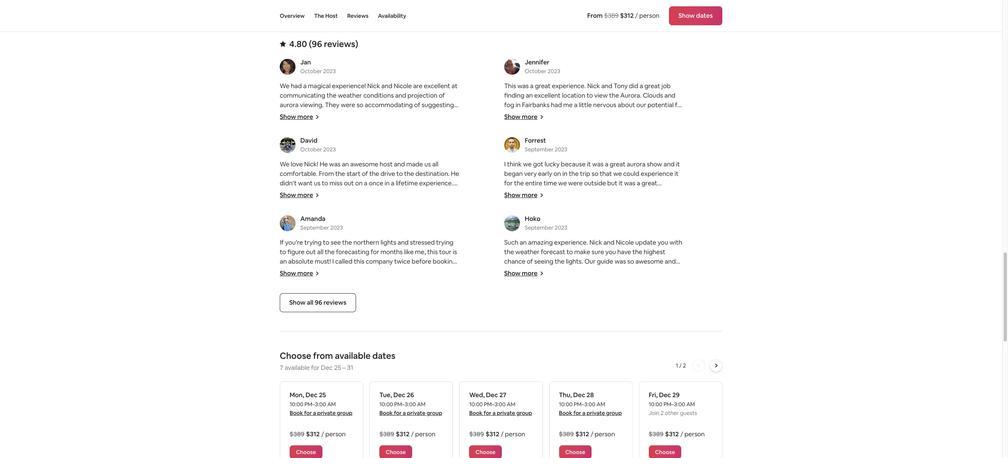 Task type: vqa. For each thing, say whether or not it's contained in the screenshot.
New
no



Task type: locate. For each thing, give the bounding box(es) containing it.
book for a private group link
[[290, 410, 353, 417], [380, 410, 443, 417], [470, 410, 532, 417], [559, 410, 622, 417]]

2 door from the left
[[303, 139, 317, 147]]

0 vertical spatial other
[[280, 314, 296, 323]]

more down absolute
[[298, 269, 313, 278]]

2 horizontal spatial us
[[446, 129, 453, 138]]

show more button for love
[[280, 191, 320, 199]]

small
[[336, 428, 351, 437]]

an right finding
[[526, 91, 533, 100]]

person for thu, dec 28
[[595, 430, 615, 439]]

had up communicating
[[291, 82, 302, 90]]

alaska
[[395, 208, 414, 216]]

show more up spectacular
[[280, 113, 313, 121]]

private down notification
[[407, 410, 426, 417]]

0 horizontal spatial many
[[527, 276, 543, 285]]

us right provided at the left of page
[[446, 129, 453, 138]]

amanda image
[[280, 216, 296, 231]]

day up advice
[[354, 110, 365, 119]]

10:00 inside tue, dec 26 10:00 pm–3:00 am book for a private group
[[380, 401, 393, 408]]

29
[[673, 391, 680, 399]]

5 $389 $312 / person from the left
[[649, 430, 705, 439]]

october for david
[[301, 146, 322, 153]]

group for 27
[[517, 410, 532, 417]]

see down 'once' on the top left of the page
[[365, 189, 375, 197]]

1 vertical spatial trip
[[580, 170, 591, 178]]

amanda september 2023
[[301, 215, 343, 231]]

1 10:00 from the left
[[290, 401, 303, 408]]

on
[[419, 110, 427, 119], [505, 139, 512, 147], [554, 170, 561, 178], [355, 179, 363, 187], [307, 276, 315, 285], [422, 400, 429, 408]]

1 horizontal spatial outside
[[585, 179, 606, 187]]

1 vertical spatial first
[[319, 305, 331, 313]]

weather inside the such an amazing experience. nick and nicole update you with the weather forecast to make sure you have the highest chance of seeing the lights.  our guide was so awesome and knowledgeable. made sure everyone was comfortable and took as many pictures as we wanted. there were many varieties of beverages and you can grill reindeer sausages. would highly recommend our guide and this tour.
[[516, 248, 540, 256]]

recommend
[[543, 295, 579, 304]]

2023
[[323, 68, 336, 75], [548, 68, 561, 75], [323, 146, 336, 153], [555, 146, 568, 153], [331, 224, 343, 231], [555, 224, 568, 231]]

am inside mon, dec 25 10:00 pm–3:00 am book for a private group
[[328, 401, 336, 408]]

all up destination. in the left top of the page
[[433, 160, 439, 168]]

as inside if you're trying to see the northern lights and stressed trying to figure out all the forecasting for months like me, this tour is an absolute must!   i called this company twice before booking and nicole was extremely friendly and helpful, giving me the rundown on their "aurora guarantee" where they will let you know the day of your tour if the forecast is good, and if it isn't they will try to reassign you to a different day that week. tip- book this the first night of your arrival so you have options for other nights if your original one doesn't work out. this system worked out exactly as promised for our tour. we were super lucky to have a night with a good aurora forecast and completely clear skies. but the aurora forecast actually changed 4-5 times for our given night during the month before arrival, so i would look more at the weather forecast when planning, and try not to stress so much! a lot of it really just comes down to luck, but if you have clear skies you will have an extremely high chance of seeing something.   on the night of our tour, we got an uber-like notification on the status of our driver and how far away they were before pickup, which made things super easy. we joined very nice guides kevin and tony, who took our small group in a sprinter van to our aurora watching spot about 30 mins outside of town. the guides have an almost minute by minute detailed forecast of the aurora and made the decision to rush to our
[[337, 324, 343, 332]]

0 vertical spatial experience
[[641, 170, 674, 178]]

1 horizontal spatial us
[[425, 160, 431, 168]]

0 vertical spatial do
[[663, 198, 671, 206]]

1 horizontal spatial chance
[[505, 257, 526, 266]]

me inside this was a great experience. nick and tony did a great job finding an excellent location to view the aurora. clouds and fog in fairbanks had me a little nervous about our potential for success, but they found a high spot, and we had clear views of the aurora and, bonus, the milky way!  the fire, hot beverages and reindeer sausage were a welcome treat too!  book this trip on your first night of arrival in fairbanks - they will keep you informed if they need to reschedule because the aurora is shy.
[[564, 101, 573, 109]]

see inside we love nick! he was an awesome host and made us all comfortable. from the start of the drive to the destination. he didn't want us to miss out on a once in a lifetime experience. even though we didn't get to see the aurora's. nicks charisma really carried the night. my wife and i enjoyed it very much. thanks for the experience. if we lived in alaska we would definitely do it again.
[[365, 189, 375, 197]]

day down good,
[[399, 295, 410, 304]]

4 private from the left
[[587, 410, 605, 417]]

1 pm–3:00 from the left
[[305, 401, 326, 408]]

of right 'views'
[[678, 110, 684, 119]]

outside up appreciate
[[585, 179, 606, 187]]

and right host
[[394, 160, 405, 168]]

book for wed, dec 27
[[470, 410, 483, 417]]

the left milky
[[572, 120, 581, 128]]

try
[[305, 295, 313, 304], [337, 371, 346, 380]]

private down 28
[[587, 410, 605, 417]]

2023 up photos
[[323, 146, 336, 153]]

tour down projection
[[406, 110, 418, 119]]

25 inside mon, dec 25 10:00 pm–3:00 am book for a private group
[[319, 391, 326, 399]]

aurora's.
[[388, 189, 413, 197]]

jan image
[[280, 59, 296, 75], [280, 59, 296, 75]]

show more up long
[[505, 191, 538, 199]]

4 10:00 from the left
[[559, 401, 573, 408]]

but
[[347, 343, 357, 351]]

week.
[[425, 295, 442, 304]]

/ for mon, dec 25
[[322, 430, 324, 439]]

nick for experience.
[[588, 82, 600, 90]]

2
[[683, 362, 687, 369], [661, 410, 664, 417]]

2023 inside amanda september 2023
[[331, 224, 343, 231]]

the down the such
[[505, 248, 514, 256]]

times
[[318, 352, 334, 361]]

1 $389 $312 / person from the left
[[290, 430, 346, 439]]

show for we had a magical experience! nick and nicole are excellent at communicating the weather conditions and projection of aurora viewing. they were so accommodating of suggesting to either change our tour day or refund our tour on the cloudy days. we followed their advice and boy were we treated to a spectacular viewer of the aurora borealis!!! tony provided us door to door service and was friendly and knowledgeable. they were just at as excited to see the aurora as we were and they took great photos all night! i was thoroughly impressed! take this tour, you won't be disappointed!!!
[[280, 113, 296, 121]]

as right 'pictures' on the bottom right of page
[[570, 276, 576, 285]]

0 vertical spatial nicole
[[394, 82, 412, 90]]

many up sausages.
[[646, 276, 662, 285]]

your up one
[[356, 305, 369, 313]]

show more button for you're
[[280, 269, 320, 278]]

10:00 for tue,
[[380, 401, 393, 408]]

will down know
[[294, 295, 304, 304]]

book inside this was a great experience. nick and tony did a great job finding an excellent location to view the aurora. clouds and fog in fairbanks had me a little nervous about our potential for success, but they found a high spot, and we had clear views of the aurora and, bonus, the milky way!  the fire, hot beverages and reindeer sausage were a welcome treat too!  book this trip on your first night of arrival in fairbanks - they will keep you informed if they need to reschedule because the aurora is shy.
[[645, 129, 660, 138]]

3 10:00 from the left
[[470, 401, 483, 408]]

one
[[359, 314, 370, 323]]

$389 $312 / person for 25
[[290, 430, 346, 439]]

list containing jan
[[277, 58, 726, 458]]

2023 for he
[[323, 146, 336, 153]]

lot
[[418, 371, 426, 380]]

tour, inside if you're trying to see the northern lights and stressed trying to figure out all the forecasting for months like me, this tour is an absolute must!   i called this company twice before booking and nicole was extremely friendly and helpful, giving me the rundown on their "aurora guarantee" where they will let you know the day of your tour if the forecast is good, and if it isn't they will try to reassign you to a different day that week. tip- book this the first night of your arrival so you have options for other nights if your original one doesn't work out. this system worked out exactly as promised for our tour. we were super lucky to have a night with a good aurora forecast and completely clear skies. but the aurora forecast actually changed 4-5 times for our given night during the month before arrival, so i would look more at the weather forecast when planning, and try not to stress so much! a lot of it really just comes down to luck, but if you have clear skies you will have an extremely high chance of seeing something.   on the night of our tour, we got an uber-like notification on the status of our driver and how far away they were before pickup, which made things super easy. we joined very nice guides kevin and tony, who took our small group in a sprinter van to our aurora watching spot about 30 mins outside of town. the guides have an almost minute by minute detailed forecast of the aurora and made the decision to rush to our
[[315, 400, 328, 408]]

pm–3:00 for 29
[[664, 401, 686, 408]]

nick
[[368, 82, 380, 90], [588, 82, 600, 90], [590, 238, 603, 247]]

10:00 for thu,
[[559, 401, 573, 408]]

1 vertical spatial excellent
[[535, 91, 561, 100]]

0 horizontal spatial if
[[280, 238, 284, 247]]

he
[[320, 160, 328, 168], [451, 170, 460, 178]]

0 horizontal spatial this
[[423, 314, 435, 323]]

0 horizontal spatial door
[[280, 139, 294, 147]]

made down almost
[[292, 457, 309, 458]]

forecast
[[541, 248, 566, 256], [372, 286, 397, 294], [396, 333, 421, 342], [389, 343, 414, 351], [426, 362, 450, 370], [387, 447, 411, 456]]

trip
[[673, 129, 684, 138], [580, 170, 591, 178]]

2023 inside 'hoko september 2023'
[[555, 224, 568, 231]]

4 pm–3:00 from the left
[[574, 401, 596, 408]]

the down advice
[[344, 129, 354, 138]]

1 vertical spatial weather
[[516, 248, 540, 256]]

experience!
[[332, 82, 366, 90]]

the host
[[314, 12, 338, 19]]

tour.
[[634, 295, 647, 304], [395, 324, 408, 332]]

if inside we love nick! he was an awesome host and made us all comfortable. from the start of the drive to the destination. he didn't want us to miss out on a once in a lifetime experience. even though we didn't get to see the aurora's. nicks charisma really carried the night. my wife and i enjoyed it very much. thanks for the experience. if we lived in alaska we would definitely do it again.
[[359, 208, 363, 216]]

more for think
[[522, 191, 538, 199]]

minute down 30
[[340, 447, 360, 456]]

2023 inside david october 2023
[[323, 146, 336, 153]]

more inside if you're trying to see the northern lights and stressed trying to figure out all the forecasting for months like me, this tour is an absolute must!   i called this company twice before booking and nicole was extremely friendly and helpful, giving me the rundown on their "aurora guarantee" where they will let you know the day of your tour if the forecast is good, and if it isn't they will try to reassign you to a different day that week. tip- book this the first night of your arrival so you have options for other nights if your original one doesn't work out. this system worked out exactly as promised for our tour. we were super lucky to have a night with a good aurora forecast and completely clear skies. but the aurora forecast actually changed 4-5 times for our given night during the month before arrival, so i would look more at the weather forecast when planning, and try not to stress so much! a lot of it really just comes down to luck, but if you have clear skies you will have an extremely high chance of seeing something.   on the night of our tour, we got an uber-like notification on the status of our driver and how far away they were before pickup, which made things super easy. we joined very nice guides kevin and tony, who took our small group in a sprinter van to our aurora watching spot about 30 mins outside of town. the guides have an almost minute by minute detailed forecast of the aurora and made the decision to rush to our
[[365, 362, 381, 370]]

private for wed, dec 27
[[497, 410, 516, 417]]

in inside if you're trying to see the northern lights and stressed trying to figure out all the forecasting for months like me, this tour is an absolute must!   i called this company twice before booking and nicole was extremely friendly and helpful, giving me the rundown on their "aurora guarantee" where they will let you know the day of your tour if the forecast is good, and if it isn't they will try to reassign you to a different day that week. tip- book this the first night of your arrival so you have options for other nights if your original one doesn't work out. this system worked out exactly as promised for our tour. we were super lucky to have a night with a good aurora forecast and completely clear skies. but the aurora forecast actually changed 4-5 times for our given night during the month before arrival, so i would look more at the weather forecast when planning, and try not to stress so much! a lot of it really just comes down to luck, but if you have clear skies you will have an extremely high chance of seeing something.   on the night of our tour, we got an uber-like notification on the status of our driver and how far away they were before pickup, which made things super easy. we joined very nice guides kevin and tony, who took our small group in a sprinter van to our aurora watching spot about 30 mins outside of town. the guides have an almost minute by minute detailed forecast of the aurora and made the decision to rush to our
[[371, 428, 376, 437]]

0 horizontal spatial first
[[319, 305, 331, 313]]

location up long
[[505, 198, 528, 206]]

show dates link
[[670, 6, 723, 25]]

outside
[[585, 179, 606, 187], [365, 438, 387, 446]]

1 horizontal spatial reindeer
[[618, 286, 642, 294]]

0 horizontal spatial beverages
[[538, 286, 569, 294]]

refund
[[374, 110, 393, 119]]

0 vertical spatial very
[[525, 170, 537, 178]]

/ for fri, dec 29
[[681, 430, 684, 439]]

0 horizontal spatial but
[[353, 381, 363, 389]]

private for mon, dec 25
[[317, 410, 336, 417]]

1 vertical spatial arrival
[[371, 305, 388, 313]]

10:00 inside mon, dec 25 10:00 pm–3:00 am book for a private group
[[290, 401, 303, 408]]

impressed!
[[423, 158, 454, 166]]

amanda image
[[280, 216, 296, 231]]

you up work
[[398, 305, 408, 313]]

stressed
[[410, 238, 435, 247]]

knowledgeable.
[[401, 139, 447, 147], [505, 267, 551, 275]]

0 horizontal spatial because
[[561, 160, 586, 168]]

sure up our
[[592, 248, 604, 256]]

2 book for a private group link from the left
[[380, 410, 443, 417]]

were up 'love'
[[296, 148, 310, 157]]

how inside i think we got lucky because it was a great aurora show and it began very early on in the trip so that we could experience it for the entire time we were outside but it was a great experience overall! i appreciate the willingness to find the best location for viewing, which probably had something to do with how long we were able to see the auroras!
[[505, 208, 517, 216]]

at inside if you're trying to see the northern lights and stressed trying to figure out all the forecasting for months like me, this tour is an absolute must!   i called this company twice before booking and nicole was extremely friendly and helpful, giving me the rundown on their "aurora guarantee" where they will let you know the day of your tour if the forecast is good, and if it isn't they will try to reassign you to a different day that week. tip- book this the first night of your arrival so you have options for other nights if your original one doesn't work out. this system worked out exactly as promised for our tour. we were super lucky to have a night with a good aurora forecast and completely clear skies. but the aurora forecast actually changed 4-5 times for our given night during the month before arrival, so i would look more at the weather forecast when planning, and try not to stress so much! a lot of it really just comes down to luck, but if you have clear skies you will have an extremely high chance of seeing something.   on the night of our tour, we got an uber-like notification on the status of our driver and how far away they were before pickup, which made things super easy. we joined very nice guides kevin and tony, who took our small group in a sprinter van to our aurora watching spot about 30 mins outside of town. the guides have an almost minute by minute detailed forecast of the aurora and made the decision to rush to our
[[382, 362, 388, 370]]

2 horizontal spatial day
[[399, 295, 410, 304]]

day up show all 96 reviews
[[308, 286, 319, 294]]

4 $389 $312 / person from the left
[[559, 430, 615, 439]]

2 vertical spatial clear
[[397, 381, 411, 389]]

out
[[344, 179, 354, 187], [306, 248, 316, 256], [303, 324, 313, 332]]

$389 $312 / person for 26
[[380, 430, 436, 439]]

but
[[530, 110, 540, 119], [608, 179, 618, 187], [353, 381, 363, 389]]

1 horizontal spatial 2
[[683, 362, 687, 369]]

chance inside the such an amazing experience. nick and nicole update you with the weather forecast to make sure you have the highest chance of seeing the lights.  our guide was so awesome and knowledgeable. made sure everyone was comfortable and took as many pictures as we wanted. there were many varieties of beverages and you can grill reindeer sausages. would highly recommend our guide and this tour.
[[505, 257, 526, 266]]

tour. inside the such an amazing experience. nick and nicole update you with the weather forecast to make sure you have the highest chance of seeing the lights.  our guide was so awesome and knowledgeable. made sure everyone was comfortable and took as many pictures as we wanted. there were many varieties of beverages and you can grill reindeer sausages. would highly recommend our guide and this tour.
[[634, 295, 647, 304]]

lucky inside i think we got lucky because it was a great aurora show and it began very early on in the trip so that we could experience it for the entire time we were outside but it was a great experience overall! i appreciate the willingness to find the best location for viewing, which probably had something to do with how long we were able to see the auroras!
[[545, 160, 560, 168]]

for inside tue, dec 26 10:00 pm–3:00 am book for a private group
[[394, 410, 402, 417]]

nicole inside the such an amazing experience. nick and nicole update you with the weather forecast to make sure you have the highest chance of seeing the lights.  our guide was so awesome and knowledgeable. made sure everyone was comfortable and took as many pictures as we wanted. there were many varieties of beverages and you can grill reindeer sausages. would highly recommend our guide and this tour.
[[616, 238, 634, 247]]

he right nick!
[[320, 160, 328, 168]]

1 vertical spatial tony
[[404, 129, 418, 138]]

1 vertical spatial reindeer
[[618, 286, 642, 294]]

to up the days.
[[280, 110, 286, 119]]

joined
[[362, 419, 380, 427]]

amazing
[[529, 238, 553, 247]]

do inside i think we got lucky because it was a great aurora show and it began very early on in the trip so that we could experience it for the entire time we were outside but it was a great experience overall! i appreciate the willingness to find the best location for viewing, which probably had something to do with how long we were able to see the auroras!
[[663, 198, 671, 206]]

0 horizontal spatial didn't
[[280, 179, 297, 187]]

our inside the such an amazing experience. nick and nicole update you with the weather forecast to make sure you have the highest chance of seeing the lights.  our guide was so awesome and knowledgeable. made sure everyone was comfortable and took as many pictures as we wanted. there were many varieties of beverages and you can grill reindeer sausages. would highly recommend our guide and this tour.
[[580, 295, 590, 304]]

were down comfortable
[[631, 276, 645, 285]]

am for tue, dec 26
[[417, 401, 426, 408]]

a
[[303, 82, 307, 90], [531, 82, 534, 90], [640, 82, 644, 90], [574, 101, 578, 109], [575, 110, 578, 119], [451, 120, 454, 128], [584, 129, 587, 138], [605, 160, 609, 168], [364, 179, 368, 187], [391, 179, 395, 187], [637, 179, 641, 187], [368, 295, 371, 304], [319, 333, 323, 342], [354, 333, 358, 342], [313, 410, 316, 417], [403, 410, 406, 417], [493, 410, 496, 417], [583, 410, 586, 417], [378, 428, 381, 437]]

more up stress
[[365, 362, 381, 370]]

2 horizontal spatial weather
[[516, 248, 540, 256]]

really inside if you're trying to see the northern lights and stressed trying to figure out all the forecasting for months like me, this tour is an absolute must!   i called this company twice before booking and nicole was extremely friendly and helpful, giving me the rundown on their "aurora guarantee" where they will let you know the day of your tour if the forecast is good, and if it isn't they will try to reassign you to a different day that week. tip- book this the first night of your arrival so you have options for other nights if your original one doesn't work out. this system worked out exactly as promised for our tour. we were super lucky to have a night with a good aurora forecast and completely clear skies. but the aurora forecast actually changed 4-5 times for our given night during the month before arrival, so i would look more at the weather forecast when planning, and try not to stress so much! a lot of it really just comes down to luck, but if you have clear skies you will have an extremely high chance of seeing something.   on the night of our tour, we got an uber-like notification on the status of our driver and how far away they were before pickup, which made things super easy. we joined very nice guides kevin and tony, who took our small group in a sprinter van to our aurora watching spot about 30 mins outside of town. the guides have an almost minute by minute detailed forecast of the aurora and made the decision to rush to our
[[440, 371, 455, 380]]

3 pm–3:00 from the left
[[484, 401, 506, 408]]

we right time
[[559, 179, 567, 187]]

like down the tue,
[[376, 400, 386, 408]]

1 vertical spatial their
[[316, 276, 330, 285]]

1 vertical spatial awesome
[[636, 257, 664, 266]]

$312 for mon, dec 25
[[306, 430, 320, 439]]

1 horizontal spatial day
[[354, 110, 365, 119]]

4 am from the left
[[597, 401, 606, 408]]

1 book for a private group link from the left
[[290, 410, 353, 417]]

on
[[433, 390, 442, 399]]

high inside if you're trying to see the northern lights and stressed trying to figure out all the forecasting for months like me, this tour is an absolute must!   i called this company twice before booking and nicole was extremely friendly and helpful, giving me the rundown on their "aurora guarantee" where they will let you know the day of your tour if the forecast is good, and if it isn't they will try to reassign you to a different day that week. tip- book this the first night of your arrival so you have options for other nights if your original one doesn't work out. this system worked out exactly as promised for our tour. we were super lucky to have a night with a good aurora forecast and completely clear skies. but the aurora forecast actually changed 4-5 times for our given night during the month before arrival, so i would look more at the weather forecast when planning, and try not to stress so much! a lot of it really just comes down to luck, but if you have clear skies you will have an extremely high chance of seeing something.   on the night of our tour, we got an uber-like notification on the status of our driver and how far away they were before pickup, which made things super easy. we joined very nice guides kevin and tony, who took our small group in a sprinter van to our aurora watching spot about 30 mins outside of town. the guides have an almost minute by minute detailed forecast of the aurora and made the decision to rush to our
[[334, 390, 347, 399]]

4 book for a private group link from the left
[[559, 410, 622, 417]]

2 vertical spatial very
[[381, 419, 394, 427]]

1 horizontal spatial because
[[610, 148, 634, 157]]

we left could
[[614, 170, 622, 178]]

tour,
[[307, 167, 320, 176], [315, 400, 328, 408]]

away
[[353, 409, 367, 418]]

am for mon, dec 25
[[328, 401, 336, 408]]

2 vertical spatial weather
[[400, 362, 425, 370]]

had inside we had a magical experience! nick and nicole are excellent at communicating the weather conditions and projection of aurora viewing. they were so accommodating of suggesting to either change our tour day or refund our tour on the cloudy days. we followed their advice and boy were we treated to a spectacular viewer of the aurora borealis!!! tony provided us door to door service and was friendly and knowledgeable. they were just at as excited to see the aurora as we were and they took great photos all night! i was thoroughly impressed! take this tour, you won't be disappointed!!!
[[291, 82, 302, 90]]

$389 for fri, dec 29
[[649, 430, 664, 439]]

more for had
[[298, 113, 313, 121]]

experience. inside the such an amazing experience. nick and nicole update you with the weather forecast to make sure you have the highest chance of seeing the lights.  our guide was so awesome and knowledgeable. made sure everyone was comfortable and took as many pictures as we wanted. there were many varieties of beverages and you can grill reindeer sausages. would highly recommend our guide and this tour.
[[555, 238, 589, 247]]

show more button for was
[[505, 113, 544, 121]]

0 horizontal spatial do
[[309, 217, 316, 225]]

28
[[587, 391, 594, 399]]

friendly inside if you're trying to see the northern lights and stressed trying to figure out all the forecasting for months like me, this tour is an absolute must!   i called this company twice before booking and nicole was extremely friendly and helpful, giving me the rundown on their "aurora guarantee" where they will let you know the day of your tour if the forecast is good, and if it isn't they will try to reassign you to a different day that week. tip- book this the first night of your arrival so you have options for other nights if your original one doesn't work out. this system worked out exactly as promised for our tour. we were super lucky to have a night with a good aurora forecast and completely clear skies. but the aurora forecast actually changed 4-5 times for our given night during the month before arrival, so i would look more at the weather forecast when planning, and try not to stress so much! a lot of it really just comes down to luck, but if you have clear skies you will have an extremely high chance of seeing something.   on the night of our tour, we got an uber-like notification on the status of our driver and how far away they were before pickup, which made things super easy. we joined very nice guides kevin and tony, who took our small group in a sprinter van to our aurora watching spot about 30 mins outside of town. the guides have an almost minute by minute detailed forecast of the aurora and made the decision to rush to our
[[355, 267, 377, 275]]

all inside we love nick! he was an awesome host and made us all comfortable. from the start of the drive to the destination. he didn't want us to miss out on a once in a lifetime experience. even though we didn't get to see the aurora's. nicks charisma really carried the night. my wife and i enjoyed it very much. thanks for the experience. if we lived in alaska we would definitely do it again.
[[433, 160, 439, 168]]

nick inside the such an amazing experience. nick and nicole update you with the weather forecast to make sure you have the highest chance of seeing the lights.  our guide was so awesome and knowledgeable. made sure everyone was comfortable and took as many pictures as we wanted. there were many varieties of beverages and you can grill reindeer sausages. would highly recommend our guide and this tour.
[[590, 238, 603, 247]]

5 10:00 from the left
[[649, 401, 663, 408]]

very down nicks
[[417, 198, 429, 206]]

2023 for great
[[548, 68, 561, 75]]

reindeer inside the such an amazing experience. nick and nicole update you with the weather forecast to make sure you have the highest chance of seeing the lights.  our guide was so awesome and knowledgeable. made sure everyone was comfortable and took as many pictures as we wanted. there were many varieties of beverages and you can grill reindeer sausages. would highly recommend our guide and this tour.
[[618, 286, 642, 294]]

0 horizontal spatial knowledgeable.
[[401, 139, 447, 147]]

5 am from the left
[[687, 401, 695, 408]]

guides up van
[[409, 419, 428, 427]]

1 horizontal spatial first
[[528, 139, 539, 147]]

the host button
[[314, 0, 338, 32]]

to left the reassign
[[315, 295, 321, 304]]

is up booking
[[453, 248, 457, 256]]

0 horizontal spatial got
[[340, 400, 350, 408]]

1 horizontal spatial seeing
[[535, 257, 554, 266]]

to left the find
[[640, 189, 646, 197]]

dec for wed, dec 27
[[486, 391, 498, 399]]

1 horizontal spatial just
[[312, 148, 322, 157]]

all inside if you're trying to see the northern lights and stressed trying to figure out all the forecasting for months like me, this tour is an absolute must!   i called this company twice before booking and nicole was extremely friendly and helpful, giving me the rundown on their "aurora guarantee" where they will let you know the day of your tour if the forecast is good, and if it isn't they will try to reassign you to a different day that week. tip- book this the first night of your arrival so you have options for other nights if your original one doesn't work out. this system worked out exactly as promised for our tour. we were super lucky to have a night with a good aurora forecast and completely clear skies. but the aurora forecast actually changed 4-5 times for our given night during the month before arrival, so i would look more at the weather forecast when planning, and try not to stress so much! a lot of it really just comes down to luck, but if you have clear skies you will have an extremely high chance of seeing something.   on the night of our tour, we got an uber-like notification on the status of our driver and how far away they were before pickup, which made things super easy. we joined very nice guides kevin and tony, who took our small group in a sprinter van to our aurora watching spot about 30 mins outside of town. the guides have an almost minute by minute detailed forecast of the aurora and made the decision to rush to our
[[318, 248, 324, 256]]

so down reschedule
[[592, 170, 599, 178]]

nick inside this was a great experience. nick and tony did a great job finding an excellent location to view the aurora. clouds and fog in fairbanks had me a little nervous about our potential for success, but they found a high spot, and we had clear views of the aurora and, bonus, the milky way!  the fire, hot beverages and reindeer sausage were a welcome treat too!  book this trip on your first night of arrival in fairbanks - they will keep you informed if they need to reschedule because the aurora is shy.
[[588, 82, 600, 90]]

that inside i think we got lucky because it was a great aurora show and it began very early on in the trip so that we could experience it for the entire time we were outside but it was a great experience overall! i appreciate the willingness to find the best location for viewing, which probably had something to do with how long we were able to see the auroras!
[[600, 170, 612, 178]]

spot
[[308, 438, 321, 446]]

like up twice
[[404, 248, 414, 256]]

show more button for had
[[280, 113, 320, 121]]

1 horizontal spatial super
[[436, 324, 453, 332]]

1 vertical spatial 2
[[661, 410, 664, 417]]

on down start
[[355, 179, 363, 187]]

book for a private group link down 28
[[559, 410, 622, 417]]

dec down down
[[306, 391, 318, 399]]

began
[[505, 170, 523, 178]]

i inside we love nick! he was an awesome host and made us all comfortable. from the start of the drive to the destination. he didn't want us to miss out on a once in a lifetime experience. even though we didn't get to see the aurora's. nicks charisma really carried the night. my wife and i enjoyed it very much. thanks for the experience. if we lived in alaska we would definitely do it again.
[[384, 198, 385, 206]]

they up good,
[[407, 276, 420, 285]]

see up "night!"
[[369, 148, 379, 157]]

25 left –
[[334, 364, 341, 372]]

got inside if you're trying to see the northern lights and stressed trying to figure out all the forecasting for months like me, this tour is an absolute must!   i called this company twice before booking and nicole was extremely friendly and helpful, giving me the rundown on their "aurora guarantee" where they will let you know the day of your tour if the forecast is good, and if it isn't they will try to reassign you to a different day that week. tip- book this the first night of your arrival so you have options for other nights if your original one doesn't work out. this system worked out exactly as promised for our tour. we were super lucky to have a night with a good aurora forecast and completely clear skies. but the aurora forecast actually changed 4-5 times for our given night during the month before arrival, so i would look more at the weather forecast when planning, and try not to stress so much! a lot of it really just comes down to luck, but if you have clear skies you will have an extremely high chance of seeing something.   on the night of our tour, we got an uber-like notification on the status of our driver and how far away they were before pickup, which made things super easy. we joined very nice guides kevin and tony, who took our small group in a sprinter van to our aurora watching spot about 30 mins outside of town. the guides have an almost minute by minute detailed forecast of the aurora and made the decision to rush to our
[[340, 400, 350, 408]]

they inside we had a magical experience! nick and nicole are excellent at communicating the weather conditions and projection of aurora viewing. they were so accommodating of suggesting to either change our tour day or refund our tour on the cloudy days. we followed their advice and boy were we treated to a spectacular viewer of the aurora borealis!!! tony provided us door to door service and was friendly and knowledgeable. they were just at as excited to see the aurora as we were and they took great photos all night! i was thoroughly impressed! take this tour, you won't be disappointed!!!
[[280, 158, 293, 166]]

2023 inside jan october 2023
[[323, 68, 336, 75]]

0 horizontal spatial is
[[398, 286, 402, 294]]

the down the too!
[[636, 148, 646, 157]]

sure
[[592, 248, 604, 256], [570, 267, 582, 275]]

the
[[314, 12, 324, 19], [614, 120, 625, 128], [414, 438, 425, 446]]

would
[[426, 208, 443, 216], [332, 362, 350, 370]]

1 horizontal spatial many
[[646, 276, 662, 285]]

1 vertical spatial the
[[614, 120, 625, 128]]

seeing inside if you're trying to see the northern lights and stressed trying to figure out all the forecasting for months like me, this tour is an absolute must!   i called this company twice before booking and nicole was extremely friendly and helpful, giving me the rundown on their "aurora guarantee" where they will let you know the day of your tour if the forecast is good, and if it isn't they will try to reassign you to a different day that week. tip- book this the first night of your arrival so you have options for other nights if your original one doesn't work out. this system worked out exactly as promised for our tour. we were super lucky to have a night with a good aurora forecast and completely clear skies. but the aurora forecast actually changed 4-5 times for our given night during the month before arrival, so i would look more at the weather forecast when planning, and try not to stress so much! a lot of it really just comes down to luck, but if you have clear skies you will have an extremely high chance of seeing something.   on the night of our tour, we got an uber-like notification on the status of our driver and how far away they were before pickup, which made things super easy. we joined very nice guides kevin and tony, who took our small group in a sprinter van to our aurora watching spot about 30 mins outside of town. the guides have an almost minute by minute detailed forecast of the aurora and made the decision to rush to our
[[378, 390, 397, 399]]

book inside wed, dec 27 10:00 pm–3:00 am book for a private group
[[470, 410, 483, 417]]

down
[[313, 381, 329, 389]]

this inside this was a great experience. nick and tony did a great job finding an excellent location to view the aurora. clouds and fog in fairbanks had me a little nervous about our potential for success, but they found a high spot, and we had clear views of the aurora and, bonus, the milky way!  the fire, hot beverages and reindeer sausage were a welcome treat too!  book this trip on your first night of arrival in fairbanks - they will keep you informed if they need to reschedule because the aurora is shy.
[[662, 129, 672, 138]]

am for fri, dec 29
[[687, 401, 695, 408]]

1 vertical spatial clear
[[314, 343, 328, 351]]

0 vertical spatial out
[[344, 179, 354, 187]]

1 horizontal spatial he
[[451, 170, 460, 178]]

0 horizontal spatial excellent
[[424, 82, 451, 90]]

an left be
[[342, 160, 349, 168]]

1 horizontal spatial their
[[334, 120, 348, 128]]

3 book for a private group link from the left
[[470, 410, 532, 417]]

0 horizontal spatial me
[[433, 267, 442, 275]]

1 horizontal spatial excellent
[[535, 91, 561, 100]]

so inside the such an amazing experience. nick and nicole update you with the weather forecast to make sure you have the highest chance of seeing the lights.  our guide was so awesome and knowledgeable. made sure everyone was comfortable and took as many pictures as we wanted. there were many varieties of beverages and you can grill reindeer sausages. would highly recommend our guide and this tour.
[[628, 257, 635, 266]]

show more button up varieties at right
[[505, 269, 544, 278]]

2 $389 $312 / person from the left
[[380, 430, 436, 439]]

i left "think"
[[505, 160, 506, 168]]

show more for love
[[280, 191, 313, 199]]

month
[[421, 352, 441, 361]]

first inside if you're trying to see the northern lights and stressed trying to figure out all the forecasting for months like me, this tour is an absolute must!   i called this company twice before booking and nicole was extremely friendly and helpful, giving me the rundown on their "aurora guarantee" where they will let you know the day of your tour if the forecast is good, and if it isn't they will try to reassign you to a different day that week. tip- book this the first night of your arrival so you have options for other nights if your original one doesn't work out. this system worked out exactly as promised for our tour. we were super lucky to have a night with a good aurora forecast and completely clear skies. but the aurora forecast actually changed 4-5 times for our given night during the month before arrival, so i would look more at the weather forecast when planning, and try not to stress so much! a lot of it really just comes down to luck, but if you have clear skies you will have an extremely high chance of seeing something.   on the night of our tour, we got an uber-like notification on the status of our driver and how far away they were before pickup, which made things super easy. we joined very nice guides kevin and tony, who took our small group in a sprinter van to our aurora watching spot about 30 mins outside of town. the guides have an almost minute by minute detailed forecast of the aurora and made the decision to rush to our
[[319, 305, 331, 313]]

the down guarantee"
[[361, 286, 371, 294]]

was inside we love nick! he was an awesome host and made us all comfortable. from the start of the drive to the destination. he didn't want us to miss out on a once in a lifetime experience. even though we didn't get to see the aurora's. nicks charisma really carried the night. my wife and i enjoyed it very much. thanks for the experience. if we lived in alaska we would definitely do it again.
[[329, 160, 341, 168]]

for inside wed, dec 27 10:00 pm–3:00 am book for a private group
[[484, 410, 492, 417]]

$312 for tue, dec 26
[[396, 430, 410, 439]]

about
[[618, 101, 636, 109], [323, 438, 340, 446]]

2023 for to
[[331, 224, 343, 231]]

3 private from the left
[[497, 410, 516, 417]]

your up informed
[[513, 139, 526, 147]]

more for love
[[298, 191, 313, 199]]

show more button
[[280, 113, 320, 121], [505, 113, 544, 121], [280, 191, 320, 199], [505, 191, 544, 199], [280, 269, 320, 278], [505, 269, 544, 278]]

your
[[513, 139, 526, 147], [328, 286, 341, 294], [356, 305, 369, 313], [322, 314, 335, 323]]

dec for mon, dec 25
[[306, 391, 318, 399]]

jan
[[301, 58, 311, 66]]

group for 25
[[337, 410, 353, 417]]

they down forrest
[[538, 148, 551, 157]]

tour, inside we had a magical experience! nick and nicole are excellent at communicating the weather conditions and projection of aurora viewing. they were so accommodating of suggesting to either change our tour day or refund our tour on the cloudy days. we followed their advice and boy were we treated to a spectacular viewer of the aurora borealis!!! tony provided us door to door service and was friendly and knowledgeable. they were just at as excited to see the aurora as we were and they took great photos all night! i was thoroughly impressed! take this tour, you won't be disappointed!!!
[[307, 167, 320, 176]]

was inside this was a great experience. nick and tony did a great job finding an excellent location to view the aurora. clouds and fog in fairbanks had me a little nervous about our potential for success, but they found a high spot, and we had clear views of the aurora and, bonus, the milky way!  the fire, hot beverages and reindeer sausage were a welcome treat too!  book this trip on your first night of arrival in fairbanks - they will keep you informed if they need to reschedule because the aurora is shy.
[[518, 82, 529, 90]]

drive
[[381, 170, 395, 178]]

made up tony,
[[280, 419, 297, 427]]

private for tue, dec 26
[[407, 410, 426, 417]]

0 horizontal spatial day
[[308, 286, 319, 294]]

the up status on the bottom left of page
[[443, 390, 453, 399]]

0 horizontal spatial trip
[[580, 170, 591, 178]]

0 horizontal spatial reindeer
[[517, 129, 541, 138]]

pm–3:00 for 26
[[395, 401, 416, 408]]

an right the such
[[520, 238, 527, 247]]

$389 $312 / person for 28
[[559, 430, 615, 439]]

with inside if you're trying to see the northern lights and stressed trying to figure out all the forecasting for months like me, this tour is an absolute must!   i called this company twice before booking and nicole was extremely friendly and helpful, giving me the rundown on their "aurora guarantee" where they will let you know the day of your tour if the forecast is good, and if it isn't they will try to reassign you to a different day that week. tip- book this the first night of your arrival so you have options for other nights if your original one doesn't work out. this system worked out exactly as promised for our tour. we were super lucky to have a night with a good aurora forecast and completely clear skies. but the aurora forecast actually changed 4-5 times for our given night during the month before arrival, so i would look more at the weather forecast when planning, and try not to stress so much! a lot of it really just comes down to luck, but if you have clear skies you will have an extremely high chance of seeing something.   on the night of our tour, we got an uber-like notification on the status of our driver and how far away they were before pickup, which made things super easy. we joined very nice guides kevin and tony, who took our small group in a sprinter van to our aurora watching spot about 30 mins outside of town. the guides have an almost minute by minute detailed forecast of the aurora and made the decision to rush to our
[[340, 333, 353, 342]]

aurora inside i think we got lucky because it was a great aurora show and it began very early on in the trip so that we could experience it for the entire time we were outside but it was a great experience overall! i appreciate the willingness to find the best location for viewing, which probably had something to do with how long we were able to see the auroras!
[[627, 160, 646, 168]]

private inside tue, dec 26 10:00 pm–3:00 am book for a private group
[[407, 410, 426, 417]]

will inside this was a great experience. nick and tony did a great job finding an excellent location to view the aurora. clouds and fog in fairbanks had me a little nervous about our potential for success, but they found a high spot, and we had clear views of the aurora and, bonus, the milky way!  the fire, hot beverages and reindeer sausage were a welcome treat too!  book this trip on your first night of arrival in fairbanks - they will keep you informed if they need to reschedule because the aurora is shy.
[[637, 139, 646, 147]]

1 private from the left
[[317, 410, 336, 417]]

fairbanks
[[522, 101, 550, 109], [590, 139, 618, 147]]

like
[[404, 248, 414, 256], [376, 400, 386, 408]]

availability
[[378, 12, 407, 19]]

we left wanted.
[[577, 276, 586, 285]]

show for we love nick! he was an awesome host and made us all comfortable. from the start of the drive to the destination. he didn't want us to miss out on a once in a lifetime experience. even though we didn't get to see the aurora's. nicks charisma really carried the night. my wife and i enjoyed it very much. thanks for the experience. if we lived in alaska we would definitely do it again.
[[280, 191, 296, 199]]

on inside i think we got lucky because it was a great aurora show and it began very early on in the trip so that we could experience it for the entire time we were outside but it was a great experience overall! i appreciate the willingness to find the best location for viewing, which probably had something to do with how long we were able to see the auroras!
[[554, 170, 561, 178]]

would
[[505, 295, 523, 304]]

2 private from the left
[[407, 410, 426, 417]]

3 $389 $312 / person from the left
[[470, 430, 526, 439]]

book up things
[[290, 410, 303, 417]]

this inside we had a magical experience! nick and nicole are excellent at communicating the weather conditions and projection of aurora viewing. they were so accommodating of suggesting to either change our tour day or refund our tour on the cloudy days. we followed their advice and boy were we treated to a spectacular viewer of the aurora borealis!!! tony provided us door to door service and was friendly and knowledgeable. they were just at as excited to see the aurora as we were and they took great photos all night! i was thoroughly impressed! take this tour, you won't be disappointed!!!
[[295, 167, 305, 176]]

reindeer inside this was a great experience. nick and tony did a great job finding an excellent location to view the aurora. clouds and fog in fairbanks had me a little nervous about our potential for success, but they found a high spot, and we had clear views of the aurora and, bonus, the milky way!  the fire, hot beverages and reindeer sausage were a welcome treat too!  book this trip on your first night of arrival in fairbanks - they will keep you informed if they need to reschedule because the aurora is shy.
[[517, 129, 541, 138]]

0 horizontal spatial fairbanks
[[522, 101, 550, 109]]

to right van
[[418, 428, 425, 437]]

we down out.
[[409, 324, 419, 332]]

night down the reassign
[[332, 305, 347, 313]]

0 vertical spatial us
[[446, 129, 453, 138]]

must!
[[315, 257, 331, 266]]

0 vertical spatial lucky
[[545, 160, 560, 168]]

the down carried
[[312, 208, 322, 216]]

skies
[[412, 381, 426, 389]]

great up could
[[610, 160, 626, 168]]

followed
[[307, 120, 333, 128]]

10:00 inside wed, dec 27 10:00 pm–3:00 am book for a private group
[[470, 401, 483, 408]]

will left let
[[421, 276, 431, 285]]

forrest image
[[505, 137, 520, 153], [505, 137, 520, 153]]

cloudy
[[439, 110, 459, 119]]

am inside fri, dec 29 10:00 pm–3:00 am join 2 other guests
[[687, 401, 695, 408]]

more for an
[[522, 269, 538, 278]]

reindeer down and,
[[517, 129, 541, 138]]

their
[[334, 120, 348, 128], [316, 276, 330, 285]]

1 vertical spatial is
[[453, 248, 457, 256]]

0 horizontal spatial really
[[280, 198, 295, 206]]

it up best
[[675, 170, 679, 178]]

at up suggesting
[[452, 82, 458, 90]]

0 horizontal spatial minute
[[310, 447, 330, 456]]

2 am from the left
[[417, 401, 426, 408]]

us inside we had a magical experience! nick and nicole are excellent at communicating the weather conditions and projection of aurora viewing. they were so accommodating of suggesting to either change our tour day or refund our tour on the cloudy days. we followed their advice and boy were we treated to a spectacular viewer of the aurora borealis!!! tony provided us door to door service and was friendly and knowledgeable. they were just at as excited to see the aurora as we were and they took great photos all night! i was thoroughly impressed! take this tour, you won't be disappointed!!!
[[446, 129, 453, 138]]

pm–3:00 inside wed, dec 27 10:00 pm–3:00 am book for a private group
[[484, 401, 506, 408]]

0 horizontal spatial experience
[[505, 189, 537, 197]]

tour down '"aurora'
[[342, 286, 354, 294]]

with inside i think we got lucky because it was a great aurora show and it began very early on in the trip so that we could experience it for the entire time we were outside but it was a great experience overall! i appreciate the willingness to find the best location for viewing, which probably had something to do with how long we were able to see the auroras!
[[672, 198, 685, 206]]

and,
[[537, 120, 549, 128]]

1 vertical spatial with
[[670, 238, 683, 247]]

5 pm–3:00 from the left
[[664, 401, 686, 408]]

person for mon, dec 25
[[326, 430, 346, 439]]

0 horizontal spatial the
[[314, 12, 324, 19]]

2 10:00 from the left
[[380, 401, 393, 408]]

$389 for thu, dec 28
[[559, 430, 574, 439]]

we right the alaska
[[416, 208, 424, 216]]

shy.
[[674, 148, 685, 157]]

nicole left are
[[394, 82, 412, 90]]

1 vertical spatial guides
[[426, 438, 446, 446]]

3 am from the left
[[507, 401, 516, 408]]

time
[[544, 179, 557, 187]]

super left easy.
[[317, 419, 334, 427]]

from inside we love nick! he was an awesome host and made us all comfortable. from the start of the drive to the destination. he didn't want us to miss out on a once in a lifetime experience. even though we didn't get to see the aurora's. nicks charisma really carried the night. my wife and i enjoyed it very much. thanks for the experience. if we lived in alaska we would definitely do it again.
[[319, 170, 334, 178]]

2 right join
[[661, 410, 664, 417]]

10:00 down mon,
[[290, 401, 303, 408]]

you inside we had a magical experience! nick and nicole are excellent at communicating the weather conditions and projection of aurora viewing. they were so accommodating of suggesting to either change our tour day or refund our tour on the cloudy days. we followed their advice and boy were we treated to a spectacular viewer of the aurora borealis!!! tony provided us door to door service and was friendly and knowledgeable. they were just at as excited to see the aurora as we were and they took great photos all night! i was thoroughly impressed! take this tour, you won't be disappointed!!!
[[321, 167, 332, 176]]

0 vertical spatial really
[[280, 198, 295, 206]]

person for fri, dec 29
[[685, 430, 705, 439]]

0 horizontal spatial how
[[329, 409, 342, 418]]

more for was
[[522, 113, 538, 121]]

watching
[[280, 438, 307, 446]]

2 vertical spatial took
[[310, 428, 324, 437]]

they
[[325, 101, 340, 109], [280, 148, 294, 157]]

pm–3:00 up driver
[[305, 401, 326, 408]]

0 horizontal spatial at
[[323, 148, 329, 157]]

1 vertical spatial how
[[329, 409, 342, 418]]

dec for thu, dec 28
[[574, 391, 586, 399]]

early
[[539, 170, 553, 178]]

available
[[335, 350, 371, 361], [285, 364, 310, 372]]

arrival,
[[301, 362, 320, 370]]

october inside david october 2023
[[301, 146, 322, 153]]

we had a magical experience! nick and nicole are excellent at communicating the weather conditions and projection of aurora viewing. they were so accommodating of suggesting to either change our tour day or refund our tour on the cloudy days. we followed their advice and boy were we treated to a spectacular viewer of the aurora borealis!!! tony provided us door to door service and was friendly and knowledgeable. they were just at as excited to see the aurora as we were and they took great photos all night! i was thoroughly impressed! take this tour, you won't be disappointed!!!
[[280, 82, 459, 176]]

night right given
[[374, 352, 389, 361]]

that
[[600, 170, 612, 178], [411, 295, 423, 304]]

1 vertical spatial sure
[[570, 267, 582, 275]]

to up must! at the left bottom of the page
[[323, 238, 330, 247]]

nick for experience!
[[368, 82, 380, 90]]

september inside amanda september 2023
[[301, 224, 329, 231]]

they
[[542, 110, 555, 119], [623, 139, 636, 147], [538, 148, 551, 157], [280, 158, 293, 166], [407, 276, 420, 285], [280, 295, 293, 304], [369, 409, 382, 418]]

amanda
[[301, 215, 326, 223]]

1 horizontal spatial knowledgeable.
[[505, 267, 551, 275]]

0 horizontal spatial awesome
[[351, 160, 379, 168]]

and up way!
[[610, 110, 621, 119]]

show more for think
[[505, 191, 538, 199]]

1 minute from the left
[[310, 447, 330, 456]]

0 vertical spatial made
[[407, 160, 423, 168]]

0 vertical spatial day
[[354, 110, 365, 119]]

list
[[277, 58, 726, 458]]

the
[[327, 91, 337, 100], [610, 91, 619, 100], [428, 110, 438, 119], [505, 120, 514, 128], [572, 120, 581, 128], [344, 129, 354, 138], [381, 148, 391, 157], [636, 148, 646, 157], [336, 170, 345, 178], [370, 170, 379, 178], [404, 170, 414, 178], [569, 170, 579, 178], [514, 179, 524, 187], [377, 189, 387, 197], [596, 189, 606, 197], [660, 189, 670, 197], [319, 198, 329, 206], [312, 208, 322, 216], [591, 208, 601, 216], [343, 238, 352, 247], [325, 248, 335, 256], [505, 248, 514, 256], [633, 248, 643, 256], [555, 257, 565, 266], [443, 267, 453, 275], [297, 286, 307, 294], [361, 286, 371, 294], [308, 305, 318, 313], [358, 343, 368, 351], [410, 352, 420, 361], [389, 362, 399, 370], [443, 390, 453, 399], [431, 400, 440, 408], [420, 447, 430, 456], [310, 457, 320, 458]]

enjoyed
[[387, 198, 410, 206]]

2 horizontal spatial is
[[668, 148, 672, 157]]

you
[[664, 139, 674, 147], [321, 167, 332, 176], [658, 238, 669, 247], [606, 248, 616, 256], [441, 276, 452, 285], [582, 286, 593, 294], [348, 295, 359, 304], [398, 305, 408, 313], [369, 381, 380, 389], [428, 381, 438, 389]]

1 vertical spatial seeing
[[378, 390, 397, 399]]

2 minute from the left
[[340, 447, 360, 456]]

on inside we love nick! he was an awesome host and made us all comfortable. from the start of the drive to the destination. he didn't want us to miss out on a once in a lifetime experience. even though we didn't get to see the aurora's. nicks charisma really carried the night. my wife and i enjoyed it very much. thanks for the experience. if we lived in alaska we would definitely do it again.
[[355, 179, 363, 187]]

25
[[334, 364, 341, 372], [319, 391, 326, 399]]

/ for wed, dec 27
[[501, 430, 504, 439]]

1 many from the left
[[527, 276, 543, 285]]

able
[[558, 208, 571, 216]]

before up when
[[280, 362, 300, 370]]

we up fire,
[[622, 110, 631, 119]]

reviews button
[[347, 0, 369, 32]]

2 vertical spatial nicole
[[292, 267, 310, 275]]

2 pm–3:00 from the left
[[395, 401, 416, 408]]

1 vertical spatial out
[[306, 248, 316, 256]]

show more button for an
[[505, 269, 544, 278]]

tour. inside if you're trying to see the northern lights and stressed trying to figure out all the forecasting for months like me, this tour is an absolute must!   i called this company twice before booking and nicole was extremely friendly and helpful, giving me the rundown on their "aurora guarantee" where they will let you know the day of your tour if the forecast is good, and if it isn't they will try to reassign you to a different day that week. tip- book this the first night of your arrival so you have options for other nights if your original one doesn't work out. this system worked out exactly as promised for our tour. we were super lucky to have a night with a good aurora forecast and completely clear skies. but the aurora forecast actually changed 4-5 times for our given night during the month before arrival, so i would look more at the weather forecast when planning, and try not to stress so much! a lot of it really just comes down to luck, but if you have clear skies you will have an extremely high chance of seeing something.   on the night of our tour, we got an uber-like notification on the status of our driver and how far away they were before pickup, which made things super easy. we joined very nice guides kevin and tony, who took our small group in a sprinter van to our aurora watching spot about 30 mins outside of town. the guides have an almost minute by minute detailed forecast of the aurora and made the decision to rush to our
[[395, 324, 408, 332]]

they up book at the left of page
[[280, 295, 293, 304]]

would up not
[[332, 362, 350, 370]]

i down times
[[330, 362, 331, 370]]

1 horizontal spatial really
[[440, 371, 455, 380]]

me inside if you're trying to see the northern lights and stressed trying to figure out all the forecasting for months like me, this tour is an absolute must!   i called this company twice before booking and nicole was extremely friendly and helpful, giving me the rundown on their "aurora guarantee" where they will let you know the day of your tour if the forecast is good, and if it isn't they will try to reassign you to a different day that week. tip- book this the first night of your arrival so you have options for other nights if your original one doesn't work out. this system worked out exactly as promised for our tour. we were super lucky to have a night with a good aurora forecast and completely clear skies. but the aurora forecast actually changed 4-5 times for our given night during the month before arrival, so i would look more at the weather forecast when planning, and try not to stress so much! a lot of it really just comes down to luck, but if you have clear skies you will have an extremely high chance of seeing something.   on the night of our tour, we got an uber-like notification on the status of our driver and how far away they were before pickup, which made things super easy. we joined very nice guides kevin and tony, who took our small group in a sprinter van to our aurora watching spot about 30 mins outside of town. the guides have an almost minute by minute detailed forecast of the aurora and made the decision to rush to our
[[433, 267, 442, 275]]

highest
[[644, 248, 666, 256]]

made
[[407, 160, 423, 168], [280, 419, 297, 427], [292, 457, 309, 458]]

96
[[315, 299, 322, 307]]

september inside 'forrest september 2023'
[[525, 146, 554, 153]]

projection
[[408, 91, 438, 100]]

pictures
[[545, 276, 568, 285]]

1 am from the left
[[328, 401, 336, 408]]

2 vertical spatial with
[[340, 333, 353, 342]]

fairbanks down welcome
[[590, 139, 618, 147]]

door
[[280, 139, 294, 147], [303, 139, 317, 147]]

were up nice
[[383, 409, 398, 418]]

town.
[[396, 438, 412, 446]]

1 vertical spatial if
[[280, 238, 284, 247]]

didn't down miss
[[328, 189, 345, 197]]

dec
[[321, 364, 333, 372], [306, 391, 318, 399], [394, 391, 406, 399], [486, 391, 498, 399], [574, 391, 586, 399], [660, 391, 672, 399]]

took inside if you're trying to see the northern lights and stressed trying to figure out all the forecasting for months like me, this tour is an absolute must!   i called this company twice before booking and nicole was extremely friendly and helpful, giving me the rundown on their "aurora guarantee" where they will let you know the day of your tour if the forecast is good, and if it isn't they will try to reassign you to a different day that week. tip- book this the first night of your arrival so you have options for other nights if your original one doesn't work out. this system worked out exactly as promised for our tour. we were super lucky to have a night with a good aurora forecast and completely clear skies. but the aurora forecast actually changed 4-5 times for our given night during the month before arrival, so i would look more at the weather forecast when planning, and try not to stress so much! a lot of it really just comes down to luck, but if you have clear skies you will have an extremely high chance of seeing something.   on the night of our tour, we got an uber-like notification on the status of our driver and how far away they were before pickup, which made things super easy. we joined very nice guides kevin and tony, who took our small group in a sprinter van to our aurora watching spot about 30 mins outside of town. the guides have an almost minute by minute detailed forecast of the aurora and made the decision to rush to our
[[310, 428, 324, 437]]

because down need at the right top
[[561, 160, 586, 168]]

got inside i think we got lucky because it was a great aurora show and it began very early on in the trip so that we could experience it for the entire time we were outside but it was a great experience overall! i appreciate the willingness to find the best location for viewing, which probably had something to do with how long we were able to see the auroras!
[[533, 160, 544, 168]]

0 horizontal spatial arrival
[[371, 305, 388, 313]]

1 trying from the left
[[305, 238, 322, 247]]

took inside the such an amazing experience. nick and nicole update you with the weather forecast to make sure you have the highest chance of seeing the lights.  our guide was so awesome and knowledgeable. made sure everyone was comfortable and took as many pictures as we wanted. there were many varieties of beverages and you can grill reindeer sausages. would highly recommend our guide and this tour.
[[505, 276, 518, 285]]

dec inside mon, dec 25 10:00 pm–3:00 am book for a private group
[[306, 391, 318, 399]]

/ for tue, dec 26
[[411, 430, 414, 439]]

and inside i think we got lucky because it was a great aurora show and it began very early on in the trip so that we could experience it for the entire time we were outside but it was a great experience overall! i appreciate the willingness to find the best location for viewing, which probably had something to do with how long we were able to see the auroras!
[[664, 160, 675, 168]]

they up take
[[280, 158, 293, 166]]

for
[[676, 101, 684, 109], [505, 179, 513, 187], [529, 198, 538, 206], [302, 208, 311, 216], [371, 248, 379, 256], [448, 305, 457, 313], [374, 324, 382, 332], [336, 352, 344, 361], [311, 364, 320, 372], [304, 410, 312, 417], [394, 410, 402, 417], [484, 410, 492, 417], [574, 410, 582, 417]]

0 vertical spatial how
[[505, 208, 517, 216]]

1 horizontal spatial but
[[530, 110, 540, 119]]

seeing inside the such an amazing experience. nick and nicole update you with the weather forecast to make sure you have the highest chance of seeing the lights.  our guide was so awesome and knowledgeable. made sure everyone was comfortable and took as many pictures as we wanted. there were many varieties of beverages and you can grill reindeer sausages. would highly recommend our guide and this tour.
[[535, 257, 554, 266]]

2 vertical spatial the
[[414, 438, 425, 446]]



Task type: describe. For each thing, give the bounding box(es) containing it.
beverages inside this was a great experience. nick and tony did a great job finding an excellent location to view the aurora. clouds and fog in fairbanks had me a little nervous about our potential for success, but they found a high spot, and we had clear views of the aurora and, bonus, the milky way!  the fire, hot beverages and reindeer sausage were a welcome treat too!  book this trip on your first night of arrival in fairbanks - they will keep you informed if they need to reschedule because the aurora is shy.
[[651, 120, 681, 128]]

1 vertical spatial before
[[280, 362, 300, 370]]

tour up booking
[[439, 248, 452, 256]]

jennifer image
[[505, 59, 520, 75]]

outside inside i think we got lucky because it was a great aurora show and it began very early on in the trip so that we could experience it for the entire time we were outside but it was a great experience overall! i appreciate the willingness to find the best location for viewing, which probably had something to do with how long we were able to see the auroras!
[[585, 179, 606, 187]]

2023 for got
[[555, 146, 568, 153]]

things
[[298, 419, 316, 427]]

to down the find
[[655, 198, 662, 206]]

it down shy.
[[676, 160, 680, 168]]

book for mon, dec 25
[[290, 410, 303, 417]]

september for forrest
[[525, 146, 554, 153]]

10:00 for mon,
[[290, 401, 303, 408]]

book for thu, dec 28
[[559, 410, 573, 417]]

show more button for think
[[505, 191, 544, 199]]

10:00 for fri,
[[649, 401, 663, 408]]

that inside if you're trying to see the northern lights and stressed trying to figure out all the forecasting for months like me, this tour is an absolute must!   i called this company twice before booking and nicole was extremely friendly and helpful, giving me the rundown on their "aurora guarantee" where they will let you know the day of your tour if the forecast is good, and if it isn't they will try to reassign you to a different day that week. tip- book this the first night of your arrival so you have options for other nights if your original one doesn't work out. this system worked out exactly as promised for our tour. we were super lucky to have a night with a good aurora forecast and completely clear skies. but the aurora forecast actually changed 4-5 times for our given night during the month before arrival, so i would look more at the weather forecast when planning, and try not to stress so much! a lot of it really just comes down to luck, but if you have clear skies you will have an extremely high chance of seeing something.   on the night of our tour, we got an uber-like notification on the status of our driver and how far away they were before pickup, which made things super easy. we joined very nice guides kevin and tony, who took our small group in a sprinter van to our aurora watching spot about 30 mins outside of town. the guides have an almost minute by minute detailed forecast of the aurora and made the decision to rush to our
[[411, 295, 423, 304]]

you up highest
[[658, 238, 669, 247]]

4.80
[[289, 38, 307, 49]]

person for wed, dec 27
[[505, 430, 526, 439]]

2023 for magical
[[323, 68, 336, 75]]

so down different
[[390, 305, 396, 313]]

knowledgeable. inside the such an amazing experience. nick and nicole update you with the weather forecast to make sure you have the highest chance of seeing the lights.  our guide was so awesome and knowledgeable. made sure everyone was comfortable and took as many pictures as we wanted. there were many varieties of beverages and you can grill reindeer sausages. would highly recommend our guide and this tour.
[[505, 267, 551, 275]]

absolute
[[288, 257, 314, 266]]

october for jan
[[301, 68, 322, 75]]

and up the everyone
[[604, 238, 615, 247]]

1 vertical spatial fairbanks
[[590, 139, 618, 147]]

our down doesn't
[[384, 324, 393, 332]]

if inside this was a great experience. nick and tony did a great job finding an excellent location to view the aurora. clouds and fog in fairbanks had me a little nervous about our potential for success, but they found a high spot, and we had clear views of the aurora and, bonus, the milky way!  the fire, hot beverages and reindeer sausage were a welcome treat too!  book this trip on your first night of arrival in fairbanks - they will keep you informed if they need to reschedule because the aurora is shy.
[[533, 148, 536, 157]]

which inside if you're trying to see the northern lights and stressed trying to figure out all the forecasting for months like me, this tour is an absolute must!   i called this company twice before booking and nicole was extremely friendly and helpful, giving me the rundown on their "aurora guarantee" where they will let you know the day of your tour if the forecast is good, and if it isn't they will try to reassign you to a different day that week. tip- book this the first night of your arrival so you have options for other nights if your original one doesn't work out. this system worked out exactly as promised for our tour. we were super lucky to have a night with a good aurora forecast and completely clear skies. but the aurora forecast actually changed 4-5 times for our given night during the month before arrival, so i would look more at the weather forecast when planning, and try not to stress so much! a lot of it really just comes down to luck, but if you have clear skies you will have an extremely high chance of seeing something.   on the night of our tour, we got an uber-like notification on the status of our driver and how far away they were before pickup, which made things super easy. we joined very nice guides kevin and tony, who took our small group in a sprinter van to our aurora watching spot about 30 mins outside of town. the guides have an almost minute by minute detailed forecast of the aurora and made the decision to rush to our
[[442, 409, 460, 418]]

the down during
[[389, 362, 399, 370]]

have up the tue,
[[381, 381, 395, 389]]

book for a private group link for 25
[[290, 410, 353, 417]]

and up sausages.
[[662, 267, 673, 275]]

jan october 2023
[[301, 58, 336, 75]]

to right need at the right top
[[569, 148, 575, 157]]

when
[[280, 371, 296, 380]]

1 vertical spatial day
[[308, 286, 319, 294]]

"aurora
[[331, 276, 352, 285]]

forecast up different
[[372, 286, 397, 294]]

their inside if you're trying to see the northern lights and stressed trying to figure out all the forecasting for months like me, this tour is an absolute must!   i called this company twice before booking and nicole was extremely friendly and helpful, giving me the rundown on their "aurora guarantee" where they will let you know the day of your tour if the forecast is good, and if it isn't they will try to reassign you to a different day that week. tip- book this the first night of your arrival so you have options for other nights if your original one doesn't work out. this system worked out exactly as promised for our tour. we were super lucky to have a night with a good aurora forecast and completely clear skies. but the aurora forecast actually changed 4-5 times for our given night during the month before arrival, so i would look more at the weather forecast when planning, and try not to stress so much! a lot of it really just comes down to luck, but if you have clear skies you will have an extremely high chance of seeing something.   on the night of our tour, we got an uber-like notification on the status of our driver and how far away they were before pickup, which made things super easy. we joined very nice guides kevin and tony, who took our small group in a sprinter van to our aurora watching spot about 30 mins outside of town. the guides have an almost minute by minute detailed forecast of the aurora and made the decision to rush to our
[[316, 276, 330, 285]]

where
[[387, 276, 406, 285]]

book for a private group link for 27
[[470, 410, 532, 417]]

i think we got lucky because it was a great aurora show and it began very early on in the trip so that we could experience it for the entire time we were outside but it was a great experience overall! i appreciate the willingness to find the best location for viewing, which probably had something to do with how long we were able to see the auroras!
[[505, 160, 685, 216]]

it left again.
[[318, 217, 322, 225]]

1 vertical spatial extremely
[[304, 390, 333, 399]]

have down status on the bottom left of page
[[447, 438, 461, 446]]

the right "view"
[[610, 91, 619, 100]]

1 horizontal spatial experience
[[641, 170, 674, 178]]

location inside this was a great experience. nick and tony did a great job finding an excellent location to view the aurora. clouds and fog in fairbanks had me a little nervous about our potential for success, but they found a high spot, and we had clear views of the aurora and, bonus, the milky way!  the fire, hot beverages and reindeer sausage were a welcome treat too!  book this trip on your first night of arrival in fairbanks - they will keep you informed if they need to reschedule because the aurora is shy.
[[562, 91, 586, 100]]

highly
[[525, 295, 542, 304]]

and up accommodating
[[395, 91, 406, 100]]

dec for fri, dec 29
[[660, 391, 672, 399]]

could
[[624, 170, 640, 178]]

wed, dec 27 10:00 pm–3:00 am book for a private group
[[470, 391, 532, 417]]

experience. down destination. in the left top of the page
[[420, 179, 453, 187]]

borealis!!!
[[375, 129, 402, 138]]

we inside if you're trying to see the northern lights and stressed trying to figure out all the forecasting for months like me, this tour is an absolute must!   i called this company twice before booking and nicole was extremely friendly and helpful, giving me the rundown on their "aurora guarantee" where they will let you know the day of your tour if the forecast is good, and if it isn't they will try to reassign you to a different day that week. tip- book this the first night of your arrival so you have options for other nights if your original one doesn't work out. this system worked out exactly as promised for our tour. we were super lucky to have a night with a good aurora forecast and completely clear skies. but the aurora forecast actually changed 4-5 times for our given night during the month before arrival, so i would look more at the weather forecast when planning, and try not to stress so much! a lot of it really just comes down to luck, but if you have clear skies you will have an extremely high chance of seeing something.   on the night of our tour, we got an uber-like notification on the status of our driver and how far away they were before pickup, which made things super easy. we joined very nice guides kevin and tony, who took our small group in a sprinter van to our aurora watching spot about 30 mins outside of town. the guides have an almost minute by minute detailed forecast of the aurora and made the decision to rush to our
[[330, 400, 338, 408]]

$312 for thu, dec 28
[[576, 430, 590, 439]]

about inside this was a great experience. nick and tony did a great job finding an excellent location to view the aurora. clouds and fog in fairbanks had me a little nervous about our potential for success, but they found a high spot, and we had clear views of the aurora and, bonus, the milky way!  the fire, hot beverages and reindeer sausage were a welcome treat too!  book this trip on your first night of arrival in fairbanks - they will keep you informed if they need to reschedule because the aurora is shy.
[[618, 101, 636, 109]]

the down update
[[633, 248, 643, 256]]

auroras!
[[603, 208, 626, 216]]

group for 26
[[427, 410, 443, 417]]

isn't
[[445, 286, 457, 294]]

clouds
[[643, 91, 664, 100]]

carried
[[297, 198, 317, 206]]

good,
[[404, 286, 421, 294]]

0 vertical spatial extremely
[[325, 267, 354, 275]]

your up the reassign
[[328, 286, 341, 294]]

0 horizontal spatial aurora
[[516, 120, 536, 128]]

changed
[[280, 352, 306, 361]]

of up uber- on the left bottom
[[371, 390, 377, 399]]

pm–3:00 for 27
[[484, 401, 506, 408]]

nicks
[[415, 189, 430, 197]]

1 horizontal spatial like
[[404, 248, 414, 256]]

uber-
[[360, 400, 376, 408]]

show for such an amazing experience. nick and nicole update you with the weather forecast to make sure you have the highest chance of seeing the lights.  our guide was so awesome and knowledgeable. made sure everyone was comfortable and took as many pictures as we wanted. there were many varieties of beverages and you can grill reindeer sausages. would highly recommend our guide and this tour.
[[505, 269, 521, 278]]

0 vertical spatial didn't
[[280, 179, 297, 187]]

0 vertical spatial fairbanks
[[522, 101, 550, 109]]

this inside if you're trying to see the northern lights and stressed trying to figure out all the forecasting for months like me, this tour is an absolute must!   i called this company twice before booking and nicole was extremely friendly and helpful, giving me the rundown on their "aurora guarantee" where they will let you know the day of your tour if the forecast is good, and if it isn't they will try to reassign you to a different day that week. tip- book this the first night of your arrival so you have options for other nights if your original one doesn't work out. this system worked out exactly as promised for our tour. we were super lucky to have a night with a good aurora forecast and completely clear skies. but the aurora forecast actually changed 4-5 times for our given night during the month before arrival, so i would look more at the weather forecast when planning, and try not to stress so much! a lot of it really just comes down to luck, but if you have clear skies you will have an extremely high chance of seeing something.   on the night of our tour, we got an uber-like notification on the status of our driver and how far away they were before pickup, which made things super easy. we joined very nice guides kevin and tony, who took our small group in a sprinter van to our aurora watching spot about 30 mins outside of town. the guides have an almost minute by minute detailed forecast of the aurora and made the decision to rush to our
[[423, 314, 435, 323]]

would inside we love nick! he was an awesome host and made us all comfortable. from the start of the drive to the destination. he didn't want us to miss out on a once in a lifetime experience. even though we didn't get to see the aurora's. nicks charisma really carried the night. my wife and i enjoyed it very much. thanks for the experience. if we lived in alaska we would definitely do it again.
[[426, 208, 443, 216]]

in inside i think we got lucky because it was a great aurora show and it began very early on in the trip so that we could experience it for the entire time we were outside but it was a great experience overall! i appreciate the willingness to find the best location for viewing, which probably had something to do with how long we were able to see the auroras!
[[563, 170, 568, 178]]

night up skies.
[[324, 333, 339, 342]]

though
[[295, 189, 316, 197]]

forecast inside the such an amazing experience. nick and nicole update you with the weather forecast to make sure you have the highest chance of seeing the lights.  our guide was so awesome and knowledgeable. made sure everyone was comfortable and took as many pictures as we wanted. there were many varieties of beverages and you can grill reindeer sausages. would highly recommend our guide and this tour.
[[541, 248, 566, 256]]

2 vertical spatial day
[[399, 295, 410, 304]]

$312 for fri, dec 29
[[666, 430, 679, 439]]

the inside 'button'
[[314, 12, 324, 19]]

to up one
[[360, 295, 366, 304]]

2 many from the left
[[646, 276, 662, 285]]

and up excited
[[340, 139, 351, 147]]

different
[[372, 295, 398, 304]]

$389 $312 / person for 29
[[649, 430, 705, 439]]

0 vertical spatial guide
[[597, 257, 614, 266]]

weather inside we had a magical experience! nick and nicole are excellent at communicating the weather conditions and projection of aurora viewing. they were so accommodating of suggesting to either change our tour day or refund our tour on the cloudy days. we followed their advice and boy were we treated to a spectacular viewer of the aurora borealis!!! tony provided us door to door service and was friendly and knowledgeable. they were just at as excited to see the aurora as we were and they took great photos all night! i was thoroughly impressed! take this tour, you won't be disappointed!!!
[[338, 91, 362, 100]]

$389 $312 / person for 27
[[470, 430, 526, 439]]

skies.
[[330, 343, 345, 351]]

as up varieties at right
[[519, 276, 526, 285]]

2 vertical spatial is
[[398, 286, 402, 294]]

great up the find
[[642, 179, 658, 187]]

experience. inside this was a great experience. nick and tony did a great job finding an excellent location to view the aurora. clouds and fog in fairbanks had me a little nervous about our potential for success, but they found a high spot, and we had clear views of the aurora and, bonus, the milky way!  the fire, hot beverages and reindeer sausage were a welcome treat too!  book this trip on your first night of arrival in fairbanks - they will keep you informed if they need to reschedule because the aurora is shy.
[[552, 82, 586, 90]]

can
[[594, 286, 605, 294]]

1 horizontal spatial didn't
[[328, 189, 345, 197]]

took inside we had a magical experience! nick and nicole are excellent at communicating the weather conditions and projection of aurora viewing. they were so accommodating of suggesting to either change our tour day or refund our tour on the cloudy days. we followed their advice and boy were we treated to a spectacular viewer of the aurora borealis!!! tony provided us door to door service and was friendly and knowledgeable. they were just at as excited to see the aurora as we were and they took great photos all night! i was thoroughly impressed! take this tour, you won't be disappointed!!!
[[294, 158, 308, 166]]

show dates
[[679, 11, 713, 20]]

get
[[346, 189, 356, 197]]

to left miss
[[322, 179, 328, 187]]

awesome inside the such an amazing experience. nick and nicole update you with the weather forecast to make sure you have the highest chance of seeing the lights.  our guide was so awesome and knowledgeable. made sure everyone was comfortable and took as many pictures as we wanted. there were many varieties of beverages and you can grill reindeer sausages. would highly recommend our guide and this tour.
[[636, 257, 664, 266]]

the down booking
[[443, 267, 453, 275]]

night!
[[356, 158, 372, 166]]

because inside i think we got lucky because it was a great aurora show and it began very early on in the trip so that we could experience it for the entire time we were outside but it was a great experience overall! i appreciate the willingness to find the best location for viewing, which probably had something to do with how long we were able to see the auroras!
[[561, 160, 586, 168]]

luck,
[[338, 381, 351, 389]]

a inside wed, dec 27 10:00 pm–3:00 am book for a private group
[[493, 410, 496, 417]]

long
[[518, 208, 531, 216]]

dec for tue, dec 26
[[394, 391, 406, 399]]

way!
[[599, 120, 613, 128]]

giving
[[414, 267, 431, 275]]

book for a private group link for 28
[[559, 410, 622, 417]]

varieties
[[505, 286, 529, 294]]

me,
[[415, 248, 426, 256]]

arrival inside if you're trying to see the northern lights and stressed trying to figure out all the forecasting for months like me, this tour is an absolute must!   i called this company twice before booking and nicole was extremely friendly and helpful, giving me the rundown on their "aurora guarantee" where they will let you know the day of your tour if the forecast is good, and if it isn't they will try to reassign you to a different day that week. tip- book this the first night of your arrival so you have options for other nights if your original one doesn't work out. this system worked out exactly as promised for our tour. we were super lucky to have a night with a good aurora forecast and completely clear skies. but the aurora forecast actually changed 4-5 times for our given night during the month before arrival, so i would look more at the weather forecast when planning, and try not to stress so much! a lot of it really just comes down to luck, but if you have clear skies you will have an extremely high chance of seeing something.   on the night of our tour, we got an uber-like notification on the status of our driver and how far away they were before pickup, which made things super easy. we joined very nice guides kevin and tony, who took our small group in a sprinter van to our aurora watching spot about 30 mins outside of town. the guides have an almost minute by minute detailed forecast of the aurora and made the decision to rush to our
[[371, 305, 388, 313]]

pm–3:00 for 25
[[305, 401, 326, 408]]

and down success,
[[505, 129, 516, 138]]

of right lot
[[427, 371, 433, 380]]

their inside we had a magical experience! nick and nicole are excellent at communicating the weather conditions and projection of aurora viewing. they were so accommodating of suggesting to either change our tour day or refund our tour on the cloudy days. we followed their advice and boy were we treated to a spectacular viewer of the aurora borealis!!! tony provided us door to door service and was friendly and knowledgeable. they were just at as excited to see the aurora as we were and they took great photos all night! i was thoroughly impressed! take this tour, you won't be disappointed!!!
[[334, 120, 348, 128]]

update
[[636, 238, 657, 247]]

the up lifetime
[[404, 170, 414, 178]]

2 vertical spatial made
[[292, 457, 309, 458]]

almost
[[288, 447, 308, 456]]

thoroughly
[[389, 158, 421, 166]]

again.
[[323, 217, 340, 225]]

were down out.
[[420, 324, 435, 332]]

book for tue, dec 26
[[380, 410, 393, 417]]

0 vertical spatial 2
[[683, 362, 687, 369]]

october for jennifer
[[525, 68, 547, 75]]

0 horizontal spatial clear
[[314, 343, 328, 351]]

this up nights
[[296, 305, 307, 313]]

1 horizontal spatial sure
[[592, 248, 604, 256]]

$312 for wed, dec 27
[[486, 430, 500, 439]]

the up probably
[[596, 189, 606, 197]]

we right "think"
[[523, 160, 532, 168]]

out inside we love nick! he was an awesome host and made us all comfortable. from the start of the drive to the destination. he didn't want us to miss out on a once in a lifetime experience. even though we didn't get to see the aurora's. nicks charisma really carried the night. my wife and i enjoyed it very much. thanks for the experience. if we lived in alaska we would definitely do it again.
[[344, 179, 354, 187]]

grill
[[606, 286, 617, 294]]

1 vertical spatial like
[[376, 400, 386, 408]]

the up miss
[[336, 170, 345, 178]]

the inside if you're trying to see the northern lights and stressed trying to figure out all the forecasting for months like me, this tour is an absolute must!   i called this company twice before booking and nicole was extremely friendly and helpful, giving me the rundown on their "aurora guarantee" where they will let you know the day of your tour if the forecast is good, and if it isn't they will try to reassign you to a different day that week. tip- book this the first night of your arrival so you have options for other nights if your original one doesn't work out. this system worked out exactly as promised for our tour. we were super lucky to have a night with a good aurora forecast and completely clear skies. but the aurora forecast actually changed 4-5 times for our given night during the month before arrival, so i would look more at the weather forecast when planning, and try not to stress so much! a lot of it really just comes down to luck, but if you have clear skies you will have an extremely high chance of seeing something.   on the night of our tour, we got an uber-like notification on the status of our driver and how far away they were before pickup, which made things super easy. we joined very nice guides kevin and tony, who took our small group in a sprinter van to our aurora watching spot about 30 mins outside of town. the guides have an almost minute by minute detailed forecast of the aurora and made the decision to rush to our
[[414, 438, 425, 446]]

join
[[649, 410, 660, 417]]

2023 for experience.
[[555, 224, 568, 231]]

take
[[280, 167, 294, 176]]

out.
[[411, 314, 422, 323]]

1 vertical spatial guide
[[592, 295, 608, 304]]

pm–3:00 for 28
[[574, 401, 596, 408]]

tony inside we had a magical experience! nick and nicole are excellent at communicating the weather conditions and projection of aurora viewing. they were so accommodating of suggesting to either change our tour day or refund our tour on the cloudy days. we followed their advice and boy were we treated to a spectacular viewer of the aurora borealis!!! tony provided us door to door service and was friendly and knowledgeable. they were just at as excited to see the aurora as we were and they took great photos all night! i was thoroughly impressed! take this tour, you won't be disappointed!!!
[[404, 129, 418, 138]]

nice
[[395, 419, 407, 427]]

all left 96
[[307, 299, 314, 307]]

dec inside "choose from available dates 7 available for dec 25 – 31"
[[321, 364, 333, 372]]

something
[[623, 198, 654, 206]]

had up found
[[551, 101, 562, 109]]

for inside we love nick! he was an awesome host and made us all comfortable. from the start of the drive to the destination. he didn't want us to miss out on a once in a lifetime experience. even though we didn't get to see the aurora's. nicks charisma really carried the night. my wife and i enjoyed it very much. thanks for the experience. if we lived in alaska we would definitely do it again.
[[302, 208, 311, 216]]

so right stress
[[385, 371, 391, 380]]

and down the 'or'
[[369, 120, 380, 128]]

show more for had
[[280, 113, 313, 121]]

bonus,
[[551, 120, 570, 128]]

and right lights
[[398, 238, 409, 247]]

very inside if you're trying to see the northern lights and stressed trying to figure out all the forecasting for months like me, this tour is an absolute must!   i called this company twice before booking and nicole was extremely friendly and helpful, giving me the rundown on their "aurora guarantee" where they will let you know the day of your tour if the forecast is good, and if it isn't they will try to reassign you to a different day that week. tip- book this the first night of your arrival so you have options for other nights if your original one doesn't work out. this system worked out exactly as promised for our tour. we were super lucky to have a night with a good aurora forecast and completely clear skies. but the aurora forecast actually changed 4-5 times for our given night during the month before arrival, so i would look more at the weather forecast when planning, and try not to stress so much! a lot of it really just comes down to luck, but if you have clear skies you will have an extremely high chance of seeing something.   on the night of our tour, we got an uber-like notification on the status of our driver and how far away they were before pickup, which made things super easy. we joined very nice guides kevin and tony, who took our small group in a sprinter van to our aurora watching spot about 30 mins outside of town. the guides have an almost minute by minute detailed forecast of the aurora and made the decision to rush to our
[[381, 419, 394, 427]]

very inside i think we got lucky because it was a great aurora show and it began very early on in the trip so that we could experience it for the entire time we were outside but it was a great experience overall! i appreciate the willingness to find the best location for viewing, which probably had something to do with how long we were able to see the auroras!
[[525, 170, 537, 178]]

$389 for tue, dec 26
[[380, 430, 395, 439]]

of up tony,
[[280, 409, 286, 418]]

made inside we love nick! he was an awesome host and made us all comfortable. from the start of the drive to the destination. he didn't want us to miss out on a once in a lifetime experience. even though we didn't get to see the aurora's. nicks charisma really carried the night. my wife and i enjoyed it very much. thanks for the experience. if we lived in alaska we would definitely do it again.
[[407, 160, 423, 168]]

on right rundown
[[307, 276, 315, 285]]

the down actually at left
[[410, 352, 420, 361]]

show for this was a great experience. nick and tony did a great job finding an excellent location to view the aurora. clouds and fog in fairbanks had me a little nervous about our potential for success, but they found a high spot, and we had clear views of the aurora and, bonus, the milky way!  the fire, hot beverages and reindeer sausage were a welcome treat too!  book this trip on your first night of arrival in fairbanks - they will keep you informed if they need to reschedule because the aurora is shy.
[[505, 113, 521, 121]]

really inside we love nick! he was an awesome host and made us all comfortable. from the start of the drive to the destination. he didn't want us to miss out on a once in a lifetime experience. even though we didn't get to see the aurora's. nicks charisma really carried the night. my wife and i enjoyed it very much. thanks for the experience. if we lived in alaska we would definitely do it again.
[[280, 198, 295, 206]]

the down magical
[[327, 91, 337, 100]]

night inside this was a great experience. nick and tony did a great job finding an excellent location to view the aurora. clouds and fog in fairbanks had me a little nervous about our potential for success, but they found a high spot, and we had clear views of the aurora and, bonus, the milky way!  the fire, hot beverages and reindeer sausage were a welcome treat too!  book this trip on your first night of arrival in fairbanks - they will keep you informed if they need to reschedule because the aurora is shy.
[[541, 139, 556, 147]]

want
[[298, 179, 313, 187]]

was inside if you're trying to see the northern lights and stressed trying to figure out all the forecasting for months like me, this tour is an absolute must!   i called this company twice before booking and nicole was extremely friendly and helpful, giving me the rundown on their "aurora guarantee" where they will let you know the day of your tour if the forecast is good, and if it isn't they will try to reassign you to a different day that week. tip- book this the first night of your arrival so you have options for other nights if your original one doesn't work out. this system worked out exactly as promised for our tour. we were super lucky to have a night with a good aurora forecast and completely clear skies. but the aurora forecast actually changed 4-5 times for our given night during the month before arrival, so i would look more at the weather forecast when planning, and try not to stress so much! a lot of it really just comes down to luck, but if you have clear skies you will have an extremely high chance of seeing something.   on the night of our tour, we got an uber-like notification on the status of our driver and how far away they were before pickup, which made things super easy. we joined very nice guides kevin and tony, who took our small group in a sprinter van to our aurora watching spot about 30 mins outside of town. the guides have an almost minute by minute detailed forecast of the aurora and made the decision to rush to our
[[312, 267, 323, 275]]

0 horizontal spatial super
[[317, 419, 334, 427]]

lucky inside if you're trying to see the northern lights and stressed trying to figure out all the forecasting for months like me, this tour is an absolute must!   i called this company twice before booking and nicole was extremely friendly and helpful, giving me the rundown on their "aurora guarantee" where they will let you know the day of your tour if the forecast is good, and if it isn't they will try to reassign you to a different day that week. tip- book this the first night of your arrival so you have options for other nights if your original one doesn't work out. this system worked out exactly as promised for our tour. we were super lucky to have a night with a good aurora forecast and completely clear skies. but the aurora forecast actually changed 4-5 times for our given night during the month before arrival, so i would look more at the weather forecast when planning, and try not to stress so much! a lot of it really just comes down to luck, but if you have clear skies you will have an extremely high chance of seeing something.   on the night of our tour, we got an uber-like notification on the status of our driver and how far away they were before pickup, which made things super easy. we joined very nice guides kevin and tony, who took our small group in a sprinter van to our aurora watching spot about 30 mins outside of town. the guides have an almost minute by minute detailed forecast of the aurora and made the decision to rush to our
[[280, 333, 295, 342]]

$389 for wed, dec 27
[[470, 430, 484, 439]]

choose
[[280, 350, 311, 361]]

the up appreciate
[[569, 170, 579, 178]]

show more for you're
[[280, 269, 313, 278]]

more for you're
[[298, 269, 313, 278]]

person for tue, dec 26
[[415, 430, 436, 439]]

and down job on the top right of the page
[[665, 91, 676, 100]]

hoko image
[[505, 216, 520, 231]]

trip inside this was a great experience. nick and tony did a great job finding an excellent location to view the aurora. clouds and fog in fairbanks had me a little nervous about our potential for success, but they found a high spot, and we had clear views of the aurora and, bonus, the milky way!  the fire, hot beverages and reindeer sausage were a welcome treat too!  book this trip on your first night of arrival in fairbanks - they will keep you informed if they need to reschedule because the aurora is shy.
[[673, 129, 684, 138]]

clear inside this was a great experience. nick and tony did a great job finding an excellent location to view the aurora. clouds and fog in fairbanks had me a little nervous about our potential for success, but they found a high spot, and we had clear views of the aurora and, bonus, the milky way!  the fire, hot beverages and reindeer sausage were a welcome treat too!  book this trip on your first night of arrival in fairbanks - they will keep you informed if they need to reschedule because the aurora is shy.
[[644, 110, 659, 119]]

experience. down night.
[[323, 208, 357, 216]]

0 vertical spatial super
[[436, 324, 453, 332]]

were inside this was a great experience. nick and tony did a great job finding an excellent location to view the aurora. clouds and fog in fairbanks had me a little nervous about our potential for success, but they found a high spot, and we had clear views of the aurora and, bonus, the milky way!  the fire, hot beverages and reindeer sausage were a welcome treat too!  book this trip on your first night of arrival in fairbanks - they will keep you informed if they need to reschedule because the aurora is shy.
[[568, 129, 582, 138]]

david image
[[280, 137, 296, 153]]

other inside if you're trying to see the northern lights and stressed trying to figure out all the forecasting for months like me, this tour is an absolute must!   i called this company twice before booking and nicole was extremely friendly and helpful, giving me the rundown on their "aurora guarantee" where they will let you know the day of your tour if the forecast is good, and if it isn't they will try to reassign you to a different day that week. tip- book this the first night of your arrival so you have options for other nights if your original one doesn't work out. this system worked out exactly as promised for our tour. we were super lucky to have a night with a good aurora forecast and completely clear skies. but the aurora forecast actually changed 4-5 times for our given night during the month before arrival, so i would look more at the weather forecast when planning, and try not to stress so much! a lot of it really just comes down to luck, but if you have clear skies you will have an extremely high chance of seeing something.   on the night of our tour, we got an uber-like notification on the status of our driver and how far away they were before pickup, which made things super easy. we joined very nice guides kevin and tony, who took our small group in a sprinter van to our aurora watching spot about 30 mins outside of town. the guides have an almost minute by minute detailed forecast of the aurora and made the decision to rush to our
[[280, 314, 296, 323]]

and up rundown
[[280, 267, 291, 275]]

0 vertical spatial at
[[452, 82, 458, 90]]

an inside we love nick! he was an awesome host and made us all comfortable. from the start of the drive to the destination. he didn't want us to miss out on a once in a lifetime experience. even though we didn't get to see the aurora's. nicks charisma really carried the night. my wife and i enjoyed it very much. thanks for the experience. if we lived in alaska we would definitely do it again.
[[342, 160, 349, 168]]

your inside this was a great experience. nick and tony did a great job finding an excellent location to view the aurora. clouds and fog in fairbanks had me a little nervous about our potential for success, but they found a high spot, and we had clear views of the aurora and, bonus, the milky way!  the fire, hot beverages and reindeer sausage were a welcome treat too!  book this trip on your first night of arrival in fairbanks - they will keep you informed if they need to reschedule because the aurora is shy.
[[513, 139, 526, 147]]

and up "view"
[[602, 82, 613, 90]]

about inside if you're trying to see the northern lights and stressed trying to figure out all the forecasting for months like me, this tour is an absolute must!   i called this company twice before booking and nicole was extremely friendly and helpful, giving me the rundown on their "aurora guarantee" where they will let you know the day of your tour if the forecast is good, and if it isn't they will try to reassign you to a different day that week. tip- book this the first night of your arrival so you have options for other nights if your original one doesn't work out. this system worked out exactly as promised for our tour. we were super lucky to have a night with a good aurora forecast and completely clear skies. but the aurora forecast actually changed 4-5 times for our given night during the month before arrival, so i would look more at the weather forecast when planning, and try not to stress so much! a lot of it really just comes down to luck, but if you have clear skies you will have an extremely high chance of seeing something.   on the night of our tour, we got an uber-like notification on the status of our driver and how far away they were before pickup, which made things super easy. we joined very nice guides kevin and tony, who took our small group in a sprinter van to our aurora watching spot about 30 mins outside of town. the guides have an almost minute by minute detailed forecast of the aurora and made the decision to rush to our
[[323, 438, 340, 446]]

book for a private group link for 26
[[380, 410, 443, 417]]

an inside the such an amazing experience. nick and nicole update you with the weather forecast to make sure you have the highest chance of seeing the lights.  our guide was so awesome and knowledgeable. made sure everyone was comfortable and took as many pictures as we wanted. there were many varieties of beverages and you can grill reindeer sausages. would highly recommend our guide and this tour.
[[520, 238, 527, 247]]

1 vertical spatial try
[[337, 371, 346, 380]]

2 inside fri, dec 29 10:00 pm–3:00 am join 2 other guests
[[661, 410, 664, 417]]

0 vertical spatial available
[[335, 350, 371, 361]]

so inside i think we got lucky because it was a great aurora show and it began very early on in the trip so that we could experience it for the entire time we were outside but it was a great experience overall! i appreciate the willingness to find the best location for viewing, which probably had something to do with how long we were able to see the auroras!
[[592, 170, 599, 178]]

night.
[[330, 198, 347, 206]]

1 vertical spatial aurora
[[647, 148, 667, 157]]

welcome
[[589, 129, 615, 138]]

$389 for mon, dec 25
[[290, 430, 305, 439]]

show more for was
[[505, 113, 538, 121]]

am for thu, dec 28
[[597, 401, 606, 408]]

1 vertical spatial at
[[323, 148, 329, 157]]

hoko image
[[505, 216, 520, 231]]

for inside "choose from available dates 7 available for dec 25 – 31"
[[311, 364, 320, 372]]

this down forecasting on the left of the page
[[354, 257, 365, 266]]

definitely
[[280, 217, 307, 225]]

and down highest
[[665, 257, 676, 266]]

great up clouds
[[645, 82, 661, 90]]

fog
[[505, 101, 515, 109]]

1 horizontal spatial is
[[453, 248, 457, 256]]

to inside the such an amazing experience. nick and nicole update you with the weather forecast to make sure you have the highest chance of seeing the lights.  our guide was so awesome and knowledgeable. made sure everyone was comfortable and took as many pictures as we wanted. there were many varieties of beverages and you can grill reindeer sausages. would highly recommend our guide and this tour.
[[567, 248, 573, 256]]

show
[[647, 160, 663, 168]]

do inside we love nick! he was an awesome host and made us all comfortable. from the start of the drive to the destination. he didn't want us to miss out on a once in a lifetime experience. even though we didn't get to see the aurora's. nicks charisma really carried the night. my wife and i enjoyed it very much. thanks for the experience. if we lived in alaska we would definitely do it again.
[[309, 217, 316, 225]]

our right "change"
[[329, 110, 339, 119]]

day inside we had a magical experience! nick and nicole are excellent at communicating the weather conditions and projection of aurora viewing. they were so accommodating of suggesting to either change our tour day or refund our tour on the cloudy days. we followed their advice and boy were we treated to a spectacular viewer of the aurora borealis!!! tony provided us door to door service and was friendly and knowledgeable. they were just at as excited to see the aurora as we were and they took great photos all night! i was thoroughly impressed! take this tour, you won't be disappointed!!!
[[354, 110, 365, 119]]

thanks
[[280, 208, 301, 216]]

1 horizontal spatial they
[[325, 101, 340, 109]]

first inside this was a great experience. nick and tony did a great job finding an excellent location to view the aurora. clouds and fog in fairbanks had me a little nervous about our potential for success, but they found a high spot, and we had clear views of the aurora and, bonus, the milky way!  the fire, hot beverages and reindeer sausage were a welcome treat too!  book this trip on your first night of arrival in fairbanks - they will keep you informed if they need to reschedule because the aurora is shy.
[[528, 139, 539, 147]]

called
[[336, 257, 353, 266]]

weather inside if you're trying to see the northern lights and stressed trying to figure out all the forecasting for months like me, this tour is an absolute must!   i called this company twice before booking and nicole was extremely friendly and helpful, giving me the rundown on their "aurora guarantee" where they will let you know the day of your tour if the forecast is good, and if it isn't they will try to reassign you to a different day that week. tip- book this the first night of your arrival so you have options for other nights if your original one doesn't work out. this system worked out exactly as promised for our tour. we were super lucky to have a night with a good aurora forecast and completely clear skies. but the aurora forecast actually changed 4-5 times for our given night during the month before arrival, so i would look more at the weather forecast when planning, and try not to stress so much! a lot of it really just comes down to luck, but if you have clear skies you will have an extremely high chance of seeing something.   on the night of our tour, we got an uber-like notification on the status of our driver and how far away they were before pickup, which made things super easy. we joined very nice guides kevin and tony, who took our small group in a sprinter van to our aurora watching spot about 30 mins outside of town. the guides have an almost minute by minute detailed forecast of the aurora and made the decision to rush to our
[[400, 362, 425, 370]]

provided
[[419, 129, 445, 138]]

0 horizontal spatial sure
[[570, 267, 582, 275]]

show for if you're trying to see the northern lights and stressed trying to figure out all the forecasting for months like me, this tour is an absolute must!   i called this company twice before booking and nicole was extremely friendly and helpful, giving me the rundown on their "aurora guarantee" where they will let you know the day of your tour if the forecast is good, and if it isn't they will try to reassign you to a different day that week. tip- book this the first night of your arrival so you have options for other nights if your original one doesn't work out. this system worked out exactly as promised for our tour. we were super lucky to have a night with a good aurora forecast and completely clear skies. but the aurora forecast actually changed 4-5 times for our given night during the month before arrival, so i would look more at the weather forecast when planning, and try not to stress so much! a lot of it really just comes down to luck, but if you have clear skies you will have an extremely high chance of seeing something.   on the night of our tour, we got an uber-like notification on the status of our driver and how far away they were before pickup, which made things super easy. we joined very nice guides kevin and tony, who took our small group in a sprinter van to our aurora watching spot about 30 mins outside of town. the guides have an almost minute by minute detailed forecast of the aurora and made the decision to rush to our 
[[280, 269, 296, 278]]

how inside if you're trying to see the northern lights and stressed trying to figure out all the forecasting for months like me, this tour is an absolute must!   i called this company twice before booking and nicole was extremely friendly and helpful, giving me the rundown on their "aurora guarantee" where they will let you know the day of your tour if the forecast is good, and if it isn't they will try to reassign you to a different day that week. tip- book this the first night of your arrival so you have options for other nights if your original one doesn't work out. this system worked out exactly as promised for our tour. we were super lucky to have a night with a good aurora forecast and completely clear skies. but the aurora forecast actually changed 4-5 times for our given night during the month before arrival, so i would look more at the weather forecast when planning, and try not to stress so much! a lot of it really just comes down to luck, but if you have clear skies you will have an extremely high chance of seeing something.   on the night of our tour, we got an uber-like notification on the status of our driver and how far away they were before pickup, which made things super easy. we joined very nice guides kevin and tony, who took our small group in a sprinter van to our aurora watching spot about 30 mins outside of town. the guides have an almost minute by minute detailed forecast of the aurora and made the decision to rush to our
[[329, 409, 342, 418]]

1 horizontal spatial dates
[[697, 11, 713, 20]]

1 vertical spatial available
[[285, 364, 310, 372]]

far
[[343, 409, 351, 418]]

so down times
[[321, 362, 328, 370]]

were inside the such an amazing experience. nick and nicole update you with the weather forecast to make sure you have the highest chance of seeing the lights.  our guide was so awesome and knowledgeable. made sure everyone was comfortable and took as many pictures as we wanted. there were many varieties of beverages and you can grill reindeer sausages. would highly recommend our guide and this tour.
[[631, 276, 645, 285]]

group for 28
[[607, 410, 622, 417]]

with inside the such an amazing experience. nick and nicole update you with the weather forecast to make sure you have the highest chance of seeing the lights.  our guide was so awesome and knowledgeable. made sure everyone was comfortable and took as many pictures as we wanted. there were many varieties of beverages and you can grill reindeer sausages. would highly recommend our guide and this tour.
[[670, 238, 683, 247]]

work
[[395, 314, 409, 323]]

you left can
[[582, 286, 593, 294]]

7
[[280, 364, 283, 372]]

viewing,
[[539, 198, 563, 206]]

september for hoko
[[525, 224, 554, 231]]

2 vertical spatial out
[[303, 324, 313, 332]]

an up away
[[351, 400, 358, 408]]

arrival inside this was a great experience. nick and tony did a great job finding an excellent location to view the aurora. clouds and fog in fairbanks had me a little nervous about our potential for success, but they found a high spot, and we had clear views of the aurora and, bonus, the milky way!  the fire, hot beverages and reindeer sausage were a welcome treat too!  book this trip on your first night of arrival in fairbanks - they will keep you informed if they need to reschedule because the aurora is shy.
[[565, 139, 582, 147]]

david
[[301, 136, 318, 145]]

little
[[579, 101, 592, 109]]

to right get
[[358, 189, 364, 197]]

reviews
[[347, 12, 369, 19]]

we inside the such an amazing experience. nick and nicole update you with the weather forecast to make sure you have the highest chance of seeing the lights.  our guide was so awesome and knowledgeable. made sure everyone was comfortable and took as many pictures as we wanted. there were many varieties of beverages and you can grill reindeer sausages. would highly recommend our guide and this tour.
[[577, 276, 586, 285]]

on up pickup,
[[422, 400, 429, 408]]

1 vertical spatial he
[[451, 170, 460, 178]]

david image
[[280, 137, 296, 153]]

in up reschedule
[[584, 139, 589, 147]]

outside inside if you're trying to see the northern lights and stressed trying to figure out all the forecasting for months like me, this tour is an absolute must!   i called this company twice before booking and nicole was extremely friendly and helpful, giving me the rundown on their "aurora guarantee" where they will let you know the day of your tour if the forecast is good, and if it isn't they will try to reassign you to a different day that week. tip- book this the first night of your arrival so you have options for other nights if your original one doesn't work out. this system worked out exactly as promised for our tour. we were super lucky to have a night with a good aurora forecast and completely clear skies. but the aurora forecast actually changed 4-5 times for our given night during the month before arrival, so i would look more at the weather forecast when planning, and try not to stress so much! a lot of it really just comes down to luck, but if you have clear skies you will have an extremely high chance of seeing something.   on the night of our tour, we got an uber-like notification on the status of our driver and how far away they were before pickup, which made things super easy. we joined very nice guides kevin and tony, who took our small group in a sprinter van to our aurora watching spot about 30 mins outside of town. the guides have an almost minute by minute detailed forecast of the aurora and made the decision to rush to our
[[365, 438, 387, 446]]

your up the exactly
[[322, 314, 335, 323]]

forecast down work
[[396, 333, 421, 342]]

comfortable.
[[280, 170, 318, 178]]

0 horizontal spatial us
[[314, 179, 321, 187]]

10:00 for wed,
[[470, 401, 483, 408]]

jennifer image
[[505, 59, 520, 75]]

if up the exactly
[[317, 314, 320, 323]]

as up photos
[[331, 148, 337, 157]]

find
[[648, 189, 659, 197]]

i right must! at the left bottom of the page
[[333, 257, 334, 266]]

see inside if you're trying to see the northern lights and stressed trying to figure out all the forecasting for months like me, this tour is an absolute must!   i called this company twice before booking and nicole was extremely friendly and helpful, giving me the rundown on their "aurora guarantee" where they will let you know the day of your tour if the forecast is good, and if it isn't they will try to reassign you to a different day that week. tip- book this the first night of your arrival so you have options for other nights if your original one doesn't work out. this system worked out exactly as promised for our tour. we were super lucky to have a night with a good aurora forecast and completely clear skies. but the aurora forecast actually changed 4-5 times for our given night during the month before arrival, so i would look more at the weather forecast when planning, and try not to stress so much! a lot of it really just comes down to luck, but if you have clear skies you will have an extremely high chance of seeing something.   on the night of our tour, we got an uber-like notification on the status of our driver and how far away they were before pickup, which made things super easy. we joined very nice guides kevin and tony, who took our small group in a sprinter van to our aurora watching spot about 30 mins outside of town. the guides have an almost minute by minute detailed forecast of the aurora and made the decision to rush to our
[[331, 238, 341, 247]]

views
[[660, 110, 676, 119]]

it right lot
[[435, 371, 439, 380]]

in right lived on the left top of the page
[[389, 208, 394, 216]]

1 door from the left
[[280, 139, 294, 147]]

had inside i think we got lucky because it was a great aurora show and it began very early on in the trip so that we could experience it for the entire time we were outside but it was a great experience overall! i appreciate the willingness to find the best location for viewing, which probably had something to do with how long we were able to see the auroras!
[[610, 198, 621, 206]]

the inside this was a great experience. nick and tony did a great job finding an excellent location to view the aurora. clouds and fog in fairbanks had me a little nervous about our potential for success, but they found a high spot, and we had clear views of the aurora and, bonus, the milky way!  the fire, hot beverages and reindeer sausage were a welcome treat too!  book this trip on your first night of arrival in fairbanks - they will keep you informed if they need to reschedule because the aurora is shy.
[[614, 120, 625, 128]]

am for wed, dec 27
[[507, 401, 516, 408]]

charisma
[[432, 189, 458, 197]]

the down rundown
[[297, 286, 307, 294]]

we up impressed!
[[420, 148, 428, 157]]

awesome inside we love nick! he was an awesome host and made us all comfortable. from the start of the drive to the destination. he didn't want us to miss out on a once in a lifetime experience. even though we didn't get to see the aurora's. nicks charisma really carried the night. my wife and i enjoyed it very much. thanks for the experience. if we lived in alaska we would definitely do it again.
[[351, 160, 379, 168]]

given
[[356, 352, 372, 361]]

2 trying from the left
[[437, 238, 454, 247]]

treat
[[617, 129, 631, 138]]

guests
[[681, 410, 698, 417]]

chance inside if you're trying to see the northern lights and stressed trying to figure out all the forecasting for months like me, this tour is an absolute must!   i called this company twice before booking and nicole was extremely friendly and helpful, giving me the rundown on their "aurora guarantee" where they will let you know the day of your tour if the forecast is good, and if it isn't they will try to reassign you to a different day that week. tip- book this the first night of your arrival so you have options for other nights if your original one doesn't work out. this system worked out exactly as promised for our tour. we were super lucky to have a night with a good aurora forecast and completely clear skies. but the aurora forecast actually changed 4-5 times for our given night during the month before arrival, so i would look more at the weather forecast when planning, and try not to stress so much! a lot of it really just comes down to luck, but if you have clear skies you will have an extremely high chance of seeing something.   on the night of our tour, we got an uber-like notification on the status of our driver and how far away they were before pickup, which made things super easy. we joined very nice guides kevin and tony, who took our small group in a sprinter van to our aurora watching spot about 30 mins outside of town. the guides have an almost minute by minute detailed forecast of the aurora and made the decision to rush to our
[[348, 390, 369, 399]]

the down began
[[514, 179, 524, 187]]

so inside we had a magical experience! nick and nicole are excellent at communicating the weather conditions and projection of aurora viewing. they were so accommodating of suggesting to either change our tour day or refund our tour on the cloudy days. we followed their advice and boy were we treated to a spectacular viewer of the aurora borealis!!! tony provided us door to door service and was friendly and knowledgeable. they were just at as excited to see the aurora as we were and they took great photos all night! i was thoroughly impressed! take this tour, you won't be disappointed!!!
[[357, 101, 364, 109]]

1 vertical spatial made
[[280, 419, 297, 427]]

disappointed!!!
[[360, 167, 403, 176]]

show more for an
[[505, 269, 538, 278]]

for inside this was a great experience. nick and tony did a great job finding an excellent location to view the aurora. clouds and fog in fairbanks had me a little nervous about our potential for success, but they found a high spot, and we had clear views of the aurora and, bonus, the milky way!  the fire, hot beverages and reindeer sausage were a welcome treat too!  book this trip on your first night of arrival in fairbanks - they will keep you informed if they need to reschedule because the aurora is shy.
[[676, 101, 684, 109]]

everyone
[[583, 267, 611, 275]]

or
[[366, 110, 372, 119]]

/ for thu, dec 28
[[591, 430, 594, 439]]

this right me,
[[428, 248, 438, 256]]

i right overall!
[[560, 189, 562, 197]]

and right the kevin
[[447, 419, 458, 427]]

this inside the such an amazing experience. nick and nicole update you with the weather forecast to make sure you have the highest chance of seeing the lights.  our guide was so awesome and knowledgeable. made sure everyone was comfortable and took as many pictures as we wanted. there were many varieties of beverages and you can grill reindeer sausages. would highly recommend our guide and this tour.
[[622, 295, 632, 304]]

1 vertical spatial us
[[425, 160, 431, 168]]

driver
[[299, 409, 316, 418]]

we left treated
[[410, 120, 419, 128]]

0 vertical spatial he
[[320, 160, 328, 168]]

good
[[359, 333, 375, 342]]

private for thu, dec 28
[[587, 410, 605, 417]]

we down wife
[[364, 208, 372, 216]]

knowledgeable. inside we had a magical experience! nick and nicole are excellent at communicating the weather conditions and projection of aurora viewing. they were so accommodating of suggesting to either change our tour day or refund our tour on the cloudy days. we followed their advice and boy were we treated to a spectacular viewer of the aurora borealis!!! tony provided us door to door service and was friendly and knowledgeable. they were just at as excited to see the aurora as we were and they took great photos all night! i was thoroughly impressed! take this tour, you won't be disappointed!!!
[[401, 139, 447, 147]]

0 horizontal spatial they
[[280, 148, 294, 157]]

and up recommend
[[570, 286, 581, 294]]

see inside i think we got lucky because it was a great aurora show and it began very early on in the trip so that we could experience it for the entire time we were outside but it was a great experience overall! i appreciate the willingness to find the best location for viewing, which probably had something to do with how long we were able to see the auroras!
[[580, 208, 590, 216]]

our left the small
[[325, 428, 335, 437]]

communicating
[[280, 91, 326, 100]]

0 vertical spatial guides
[[409, 419, 428, 427]]

but inside i think we got lucky because it was a great aurora show and it began very early on in the trip so that we could experience it for the entire time we were outside but it was a great experience overall! i appreciate the willingness to find the best location for viewing, which probably had something to do with how long we were able to see the auroras!
[[608, 179, 618, 187]]

of down amazing
[[527, 257, 533, 266]]

2 vertical spatial before
[[399, 409, 419, 418]]

even
[[280, 189, 294, 197]]

overview
[[280, 12, 305, 19]]

the up made
[[555, 257, 565, 266]]

and up lived on the left top of the page
[[372, 198, 383, 206]]

the up nights
[[308, 305, 318, 313]]

wife
[[358, 198, 370, 206]]

love
[[291, 160, 303, 168]]

the up must! at the left bottom of the page
[[325, 248, 335, 256]]

service
[[318, 139, 339, 147]]

a inside mon, dec 25 10:00 pm–3:00 am book for a private group
[[313, 410, 316, 417]]

you up on
[[428, 381, 438, 389]]

1 horizontal spatial from
[[588, 11, 603, 20]]

to down cloudy at the left top of page
[[443, 120, 450, 128]]

viewing.
[[300, 101, 324, 109]]

photos
[[326, 158, 347, 166]]

september for amanda
[[301, 224, 329, 231]]

0 vertical spatial before
[[412, 257, 432, 266]]

0 vertical spatial try
[[305, 295, 313, 304]]

dates inside "choose from available dates 7 available for dec 25 – 31"
[[373, 350, 396, 361]]

the down spot
[[310, 457, 320, 458]]

found
[[556, 110, 573, 119]]

to down detailed
[[369, 457, 375, 458]]

other inside fri, dec 29 10:00 pm–3:00 am join 2 other guests
[[665, 410, 679, 417]]

group inside if you're trying to see the northern lights and stressed trying to figure out all the forecasting for months like me, this tour is an absolute must!   i called this company twice before booking and nicole was extremely friendly and helpful, giving me the rundown on their "aurora guarantee" where they will let you know the day of your tour if the forecast is good, and if it isn't they will try to reassign you to a different day that week. tip- book this the first night of your arrival so you have options for other nights if your original one doesn't work out. this system worked out exactly as promised for our tour. we were super lucky to have a night with a good aurora forecast and completely clear skies. but the aurora forecast actually changed 4-5 times for our given night during the month before arrival, so i would look more at the weather forecast when planning, and try not to stress so much! a lot of it really just comes down to luck, but if you have clear skies you will have an extremely high chance of seeing something.   on the night of our tour, we got an uber-like notification on the status of our driver and how far away they were before pickup, which made things super easy. we joined very nice guides kevin and tony, who took our small group in a sprinter van to our aurora watching spot about 30 mins outside of town. the guides have an almost minute by minute detailed forecast of the aurora and made the decision to rush to our
[[353, 428, 370, 437]]

success,
[[505, 110, 529, 119]]

exactly
[[315, 324, 336, 332]]

just inside we had a magical experience! nick and nicole are excellent at communicating the weather conditions and projection of aurora viewing. they were so accommodating of suggesting to either change our tour day or refund our tour on the cloudy days. we followed their advice and boy were we treated to a spectacular viewer of the aurora borealis!!! tony provided us door to door service and was friendly and knowledgeable. they were just at as excited to see the aurora as we were and they took great photos all night! i was thoroughly impressed! take this tour, you won't be disappointed!!!
[[312, 148, 322, 157]]

planning,
[[297, 371, 324, 380]]

status
[[442, 400, 460, 408]]

easy.
[[335, 419, 350, 427]]

show for i think we got lucky because it was a great aurora show and it began very early on in the trip so that we could experience it for the entire time we were outside but it was a great experience overall! i appreciate the willingness to find the best location for viewing, which probably had something to do with how long we were able to see the auroras!
[[505, 191, 521, 199]]

reassign
[[322, 295, 347, 304]]

nicole inside if you're trying to see the northern lights and stressed trying to figure out all the forecasting for months like me, this tour is an absolute must!   i called this company twice before booking and nicole was extremely friendly and helpful, giving me the rundown on their "aurora guarantee" where they will let you know the day of your tour if the forecast is good, and if it isn't they will try to reassign you to a different day that week. tip- book this the first night of your arrival so you have options for other nights if your original one doesn't work out. this system worked out exactly as promised for our tour. we were super lucky to have a night with a good aurora forecast and completely clear skies. but the aurora forecast actually changed 4-5 times for our given night during the month before arrival, so i would look more at the weather forecast when planning, and try not to stress so much! a lot of it really just comes down to luck, but if you have clear skies you will have an extremely high chance of seeing something.   on the night of our tour, we got an uber-like notification on the status of our driver and how far away they were before pickup, which made things super easy. we joined very nice guides kevin and tony, who took our small group in a sprinter van to our aurora watching spot about 30 mins outside of town. the guides have an almost minute by minute detailed forecast of the aurora and made the decision to rush to our
[[292, 267, 310, 275]]

if down guarantee"
[[356, 286, 360, 294]]



